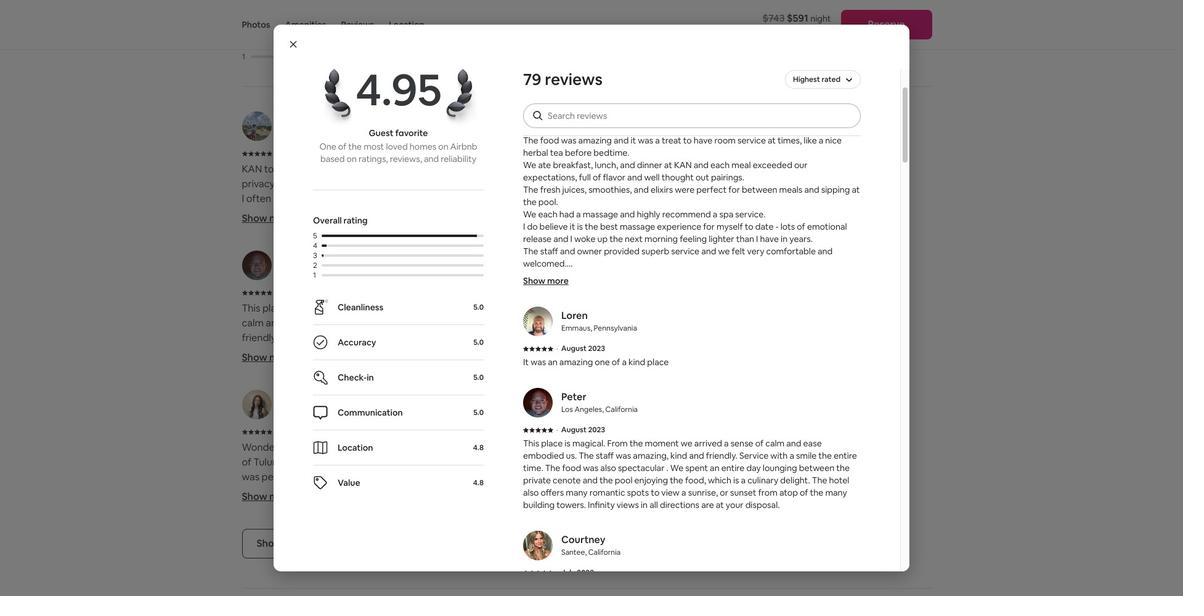 Task type: vqa. For each thing, say whether or not it's contained in the screenshot.
the topmost most
yes



Task type: locate. For each thing, give the bounding box(es) containing it.
1 horizontal spatial private
[[524, 475, 551, 487]]

1 vertical spatial breath
[[305, 163, 335, 176]]

ease down los angeles, california
[[285, 317, 306, 330]]

1 horizontal spatial times,
[[778, 135, 802, 146]]

spa inside the kan took our breath away with the incredible beauty and privacy in an environment that completely promotes serenity. i often caught myself just being in the moment and taking in the peacefulness. in the famous words of ram das, "be here now" is totally the vibe. the food was amazing and it was a treat to have room service at times, like a nice herbal tea before bedtime. we ate breakfast, lunch, and dinner at kan and each meal exceeded our expectations, full of flavor and well thought out pairings. the fresh juices, smoothies, and elixirs were perfect for between meals and sipping at the pool. we each had a massage and highly recommend a spa service. i do believe it is the best massage experience for myself to date - lots of emotional release and i woke up the next morning feeling lighter than i have in years. the staff and owner provided superb service and we felt very comfortable and welcomed.
[[720, 209, 734, 220]]

enjoying
[[369, 361, 408, 374], [635, 475, 668, 487]]

1 vertical spatial emotional
[[301, 385, 347, 398]]

disposal.
[[458, 406, 497, 419], [746, 500, 780, 511]]

atop
[[377, 391, 398, 404], [780, 488, 798, 499]]

1 horizontal spatial no
[[582, 283, 592, 294]]

spa inside kan took our breath away with the incredible beauty and privacy in an environment that completely promotes serenity. i often caught myself just being in the moment and taking in the peacefulness. in the famous words of ram das, "be here now" is totally the vibe. the food was amazing and it was a treat to have room service at times, like a nice herbal tea before bedtime. we ate breakfast, lunch, and dinner at kan and each meal exceeded our expectations, full of flavor and well thought out pairings. the fresh juices, smoothies, and elixirs were perfect for between meals and sipping at the pool. we each had a massage and highly recommend a spa service. i do believe it is the best massage experience for myself to date - lots of emotional release and i woke up the next morning feeling lighter than i have in years. the staff and owner provided superb service and we felt very comfortable and welcomed. their dedication shows. we will return, no doubt!
[[466, 355, 482, 368]]

escape
[[410, 441, 442, 454]]

promotes inside the kan took our breath away with the incredible beauty and privacy in an environment that completely promotes serenity. i often caught myself just being in the moment and taking in the peacefulness. in the famous words of ram das, "be here now" is totally the vibe. the food was amazing and it was a treat to have room service at times, like a nice herbal tea before bedtime. we ate breakfast, lunch, and dinner at kan and each meal exceeded our expectations, full of flavor and well thought out pairings. the fresh juices, smoothies, and elixirs were perfect for between meals and sipping at the pool. we each had a massage and highly recommend a spa service. i do believe it is the best massage experience for myself to date - lots of emotional release and i woke up the next morning feeling lighter than i have in years. the staff and owner provided superb service and we felt very comfortable and welcomed.
[[588, 98, 627, 109]]

extremely
[[723, 509, 769, 522]]

were
[[675, 184, 695, 195], [416, 325, 438, 338], [704, 420, 727, 433], [699, 509, 721, 522]]

very for kan took our breath away with the incredible beauty and privacy in an environment that completely promotes serenity. i often caught myself just being in the moment and taking in the peacefulness. in the famous words of ram das, "be here now" is totally the vibe. the food was amazing and it was a treat to have room service at times, like a nice herbal tea before bedtime. we ate breakfast, lunch, and dinner at kan and each meal exceeded our expectations, full of flavor and well thought out pairings. the fresh juices, smoothies, and elixirs were perfect for between meals and sipping at the pool. we each had a massage and highly recommend a spa service. i do believe it is the best massage experience for myself to date - lots of emotional release and i woke up the next morning feeling lighter than i have in years. the staff and owner provided superb service and we felt very comfortable and welcomed.
[[748, 246, 765, 257]]

words for kan took our breath away with the incredible beauty and privacy in an environment that completely promotes serenity. i often caught myself just being in the moment and taking in the peacefulness. in the famous words of ram das, "be here now" is totally the vibe. the food was amazing and it was a treat to have room service at times, like a nice herbal tea before bedtime. we ate breakfast, lunch, and dinner at kan and each meal exceeded our expectations, full of flavor and well thought out pairings. the fresh juices, smoothies, and elixirs were perfect for between meals and sipping at the pool. we each had a massage and highly recommend a spa service. i do believe it is the best massage experience for myself to date - lots of emotional release and i woke up the next morning feeling lighter than i have in years. the staff and owner provided superb service and we felt very comfortable and welcomed.
[[579, 123, 604, 134]]

caught inside kan took our breath away with the incredible beauty and privacy in an environment that completely promotes serenity. i often caught myself just being in the moment and taking in the peacefulness. in the famous words of ram das, "be here now" is totally the vibe. the food was amazing and it was a treat to have room service at times, like a nice herbal tea before bedtime. we ate breakfast, lunch, and dinner at kan and each meal exceeded our expectations, full of flavor and well thought out pairings. the fresh juices, smoothies, and elixirs were perfect for between meals and sipping at the pool. we each had a massage and highly recommend a spa service. i do believe it is the best massage experience for myself to date - lots of emotional release and i woke up the next morning feeling lighter than i have in years. the staff and owner provided superb service and we felt very comfortable and welcomed. their dedication shows. we will return, no doubt!
[[274, 192, 305, 205]]

being inside the kan took our breath away with the incredible beauty and privacy in an environment that completely promotes serenity. i often caught myself just being in the moment and taking in the peacefulness. in the famous words of ram das, "be here now" is totally the vibe. the food was amazing and it was a treat to have room service at times, like a nice herbal tea before bedtime. we ate breakfast, lunch, and dinner at kan and each meal exceeded our expectations, full of flavor and well thought out pairings. the fresh juices, smoothies, and elixirs were perfect for between meals and sipping at the pool. we each had a massage and highly recommend a spa service. i do believe it is the best massage experience for myself to date - lots of emotional release and i woke up the next morning feeling lighter than i have in years. the staff and owner provided superb service and we felt very comfortable and welcomed.
[[625, 110, 648, 121]]

now" for kan took our breath away with the incredible beauty and privacy in an environment that completely promotes serenity. i often caught myself just being in the moment and taking in the peacefulness. in the famous words of ram das, "be here now" is totally the vibe. the food was amazing and it was a treat to have room service at times, like a nice herbal tea before bedtime. we ate breakfast, lunch, and dinner at kan and each meal exceeded our expectations, full of flavor and well thought out pairings. the fresh juices, smoothies, and elixirs were perfect for between meals and sipping at the pool. we each had a massage and highly recommend a spa service. i do believe it is the best massage experience for myself to date - lots of emotional release and i woke up the next morning feeling lighter than i have in years. the staff and owner provided superb service and we felt very comfortable and welcomed. their dedication shows. we will return, no doubt!
[[432, 222, 455, 235]]

famous inside the kan took our breath away with the incredible beauty and privacy in an environment that completely promotes serenity. i often caught myself just being in the moment and taking in the peacefulness. in the famous words of ram das, "be here now" is totally the vibe. the food was amazing and it was a treat to have room service at times, like a nice herbal tea before bedtime. we ate breakfast, lunch, and dinner at kan and each meal exceeded our expectations, full of flavor and well thought out pairings. the fresh juices, smoothies, and elixirs were perfect for between meals and sipping at the pool. we each had a massage and highly recommend a spa service. i do believe it is the best massage experience for myself to date - lots of emotional release and i woke up the next morning feeling lighter than i have in years. the staff and owner provided superb service and we felt very comfortable and welcomed.
[[548, 123, 577, 134]]

amenities
[[285, 19, 326, 30]]

3 left "day-"
[[374, 471, 380, 484]]

1 horizontal spatial often
[[527, 110, 549, 121]]

sense
[[479, 302, 505, 315], [731, 438, 754, 450]]

spectacular up concept!
[[618, 463, 665, 474]]

serenity. for kan took our breath away with the incredible beauty and privacy in an environment that completely promotes serenity. i often caught myself just being in the moment and taking in the peacefulness. in the famous words of ram das, "be here now" is totally the vibe. the food was amazing and it was a treat to have room service at times, like a nice herbal tea before bedtime. we ate breakfast, lunch, and dinner at kan and each meal exceeded our expectations, full of flavor and well thought out pairings. the fresh juices, smoothies, and elixirs were perfect for between meals and sipping at the pool. we each had a massage and highly recommend a spa service. i do believe it is the best massage experience for myself to date - lots of emotional release and i woke up the next morning feeling lighter than i have in years. the staff and owner provided superb service and we felt very comfortable and welcomed. their dedication shows. we will return, no doubt!
[[481, 177, 519, 190]]

0 horizontal spatial july
[[280, 427, 297, 438]]

lots inside kan took our breath away with the incredible beauty and privacy in an environment that completely promotes serenity. i often caught myself just being in the moment and taking in the peacefulness. in the famous words of ram das, "be here now" is totally the vibe. the food was amazing and it was a treat to have room service at times, like a nice herbal tea before bedtime. we ate breakfast, lunch, and dinner at kan and each meal exceeded our expectations, full of flavor and well thought out pairings. the fresh juices, smoothies, and elixirs were perfect for between meals and sipping at the pool. we each had a massage and highly recommend a spa service. i do believe it is the best massage experience for myself to date - lots of emotional release and i woke up the next morning feeling lighter than i have in years. the staff and owner provided superb service and we felt very comfortable and welcomed. their dedication shows. we will return, no doubt!
[[271, 385, 287, 398]]

pennsylvania left still
[[594, 324, 638, 334]]

sipping inside kan took our breath away with the incredible beauty and privacy in an environment that completely promotes serenity. i often caught myself just being in the moment and taking in the peacefulness. in the famous words of ram das, "be here now" is totally the vibe. the food was amazing and it was a treat to have room service at times, like a nice herbal tea before bedtime. we ate breakfast, lunch, and dinner at kan and each meal exceeded our expectations, full of flavor and well thought out pairings. the fresh juices, smoothies, and elixirs were perfect for between meals and sipping at the pool. we each had a massage and highly recommend a spa service. i do believe it is the best massage experience for myself to date - lots of emotional release and i woke up the next morning feeling lighter than i have in years. the staff and owner provided superb service and we felt very comfortable and welcomed. their dedication shows. we will return, no doubt!
[[333, 340, 366, 353]]

believe for kan took our breath away with the incredible beauty and privacy in an environment that completely promotes serenity. i often caught myself just being in the moment and taking in the peacefulness. in the famous words of ram das, "be here now" is totally the vibe. the food was amazing and it was a treat to have room service at times, like a nice herbal tea before bedtime. we ate breakfast, lunch, and dinner at kan and each meal exceeded our expectations, full of flavor and well thought out pairings. the fresh juices, smoothies, and elixirs were perfect for between meals and sipping at the pool. we each had a massage and highly recommend a spa service. i do believe it is the best massage experience for myself to date - lots of emotional release and i woke up the next morning feeling lighter than i have in years. the staff and owner provided superb service and we felt very comfortable and welcomed.
[[540, 221, 568, 232]]

i've down hotel
[[754, 332, 770, 345]]

service. for kan took our breath away with the incredible beauty and privacy in an environment that completely promotes serenity. i often caught myself just being in the moment and taking in the peacefulness. in the famous words of ram das, "be here now" is totally the vibe. the food was amazing and it was a treat to have room service at times, like a nice herbal tea before bedtime. we ate breakfast, lunch, and dinner at kan and each meal exceeded our expectations, full of flavor and well thought out pairings. the fresh juices, smoothies, and elixirs were perfect for between meals and sipping at the pool. we each had a massage and highly recommend a spa service. i do believe it is the best massage experience for myself to date - lots of emotional release and i woke up the next morning feeling lighter than i have in years. the staff and owner provided superb service and we felt very comfortable and welcomed. their dedication shows. we will return, no doubt!
[[485, 355, 519, 368]]

pairings. inside the kan took our breath away with the incredible beauty and privacy in an environment that completely promotes serenity. i often caught myself just being in the moment and taking in the peacefulness. in the famous words of ram das, "be here now" is totally the vibe. the food was amazing and it was a treat to have room service at times, like a nice herbal tea before bedtime. we ate breakfast, lunch, and dinner at kan and each meal exceeded our expectations, full of flavor and well thought out pairings. the fresh juices, smoothies, and elixirs were perfect for between meals and sipping at the pool. we each had a massage and highly recommend a spa service. i do believe it is the best massage experience for myself to date - lots of emotional release and i woke up the next morning feeling lighter than i have in years. the staff and owner provided superb service and we felt very comfortable and welcomed.
[[712, 172, 745, 183]]

treat for kan took our breath away with the incredible beauty and privacy in an environment that completely promotes serenity. i often caught myself just being in the moment and taking in the peacefulness. in the famous words of ram das, "be here now" is totally the vibe. the food was amazing and it was a treat to have room service at times, like a nice herbal tea before bedtime. we ate breakfast, lunch, and dinner at kan and each meal exceeded our expectations, full of flavor and well thought out pairings. the fresh juices, smoothies, and elixirs were perfect for between meals and sipping at the pool. we each had a massage and highly recommend a spa service. i do believe it is the best massage experience for myself to date - lots of emotional release and i woke up the next morning feeling lighter than i have in years. the staff and owner provided superb service and we felt very comfortable and welcomed. their dedication shows. we will return, no doubt!
[[401, 251, 423, 264]]

california down nest
[[606, 405, 638, 415]]

1 vertical spatial environment
[[300, 177, 358, 190]]

from down purposeful
[[641, 376, 665, 389]]

it was an amazing one of a kind place down search reviews, press 'enter' to search text field
[[592, 163, 759, 176]]

away
[[607, 86, 627, 97], [337, 163, 360, 176]]

getaway.
[[367, 441, 408, 454]]

0 vertical spatial your
[[436, 406, 456, 419]]

0 vertical spatial embodied
[[309, 317, 355, 330]]

out for kan took our breath away with the incredible beauty and privacy in an environment that completely promotes serenity. i often caught myself just being in the moment and taking in the peacefulness. in the famous words of ram das, "be here now" is totally the vibe. the food was amazing and it was a treat to have room service at times, like a nice herbal tea before bedtime. we ate breakfast, lunch, and dinner at kan and each meal exceeded our expectations, full of flavor and well thought out pairings. the fresh juices, smoothies, and elixirs were perfect for between meals and sipping at the pool. we each had a massage and highly recommend a spa service. i do believe it is the best massage experience for myself to date - lots of emotional release and i woke up the next morning feeling lighter than i have in years. the staff and owner provided superb service and we felt very comfortable and welcomed.
[[696, 172, 710, 183]]

don't right still
[[669, 317, 694, 330]]

0 horizontal spatial embodied
[[309, 317, 355, 330]]

1 horizontal spatial best
[[601, 221, 618, 232]]

emmaus, for kan took our breath away with the incredible beauty and privacy in an environment that completely promotes serenity. i often caught myself just being in the moment and taking in the peacefulness. in the famous words of ram das, "be here now" is totally the vibe. the food was amazing and it was a treat to have room service at times, like a nice herbal tea before bedtime. we ate breakfast, lunch, and dinner at kan and each meal exceeded our expectations, full of flavor and well thought out pairings. the fresh juices, smoothies, and elixirs were perfect for between meals and sipping at the pool. we each had a massage and highly recommend a spa service. i do believe it is the best massage experience for myself to date - lots of emotional release and i woke up the next morning feeling lighter than i have in years. the staff and owner provided superb service and we felt very comfortable and welcomed. their dedication shows. we will return, no doubt!
[[630, 128, 666, 139]]

1 horizontal spatial pairings.
[[712, 172, 745, 183]]

had for kan took our breath away with the incredible beauty and privacy in an environment that completely promotes serenity. i often caught myself just being in the moment and taking in the peacefulness. in the famous words of ram das, "be here now" is totally the vibe. the food was amazing and it was a treat to have room service at times, like a nice herbal tea before bedtime. we ate breakfast, lunch, and dinner at kan and each meal exceeded our expectations, full of flavor and well thought out pairings. the fresh juices, smoothies, and elixirs were perfect for between meals and sipping at the pool. we each had a massage and highly recommend a spa service. i do believe it is the best massage experience for myself to date - lots of emotional release and i woke up the next morning feeling lighter than i have in years. the staff and owner provided superb service and we felt very comfortable and welcomed. their dedication shows. we will return, no doubt!
[[283, 355, 301, 368]]

beauty down airbnb
[[449, 163, 481, 176]]

1 vertical spatial this place is magical. from the moment we arrived a sense of calm and ease embodied us. the staff was amazing, kind and friendly.  service with a smile the entire time.  the food was also spectacular . we spent an entire day lounging between the private cenote and the pool enjoying the food, which is a culinary delight.  the hotel also offers many romantic spots to view a sunrise, or sunset from atop of the many building towers. infinity views in all directions are at your disposal.
[[524, 438, 858, 511]]

entire right accuracy
[[388, 332, 415, 345]]

1 horizontal spatial away
[[607, 86, 627, 97]]

peacefulness. inside the kan took our breath away with the incredible beauty and privacy in an environment that completely promotes serenity. i often caught myself just being in the moment and taking in the peacefulness. in the famous words of ram das, "be here now" is totally the vibe. the food was amazing and it was a treat to have room service at times, like a nice herbal tea before bedtime. we ate breakfast, lunch, and dinner at kan and each meal exceeded our expectations, full of flavor and well thought out pairings. the fresh juices, smoothies, and elixirs were perfect for between meals and sipping at the pool. we each had a massage and highly recommend a spa service. i do believe it is the best massage experience for myself to date - lots of emotional release and i woke up the next morning feeling lighter than i have in years. the staff and owner provided superb service and we felt very comfortable and welcomed.
[[777, 110, 832, 121]]

caught
[[551, 110, 579, 121], [274, 192, 305, 205]]

staff inside kan took our breath away with the incredible beauty and privacy in an environment that completely promotes serenity. i often caught myself just being in the moment and taking in the peacefulness. in the famous words of ram das, "be here now" is totally the vibe. the food was amazing and it was a treat to have room service at times, like a nice herbal tea before bedtime. we ate breakfast, lunch, and dinner at kan and each meal exceeded our expectations, full of flavor and well thought out pairings. the fresh juices, smoothies, and elixirs were perfect for between meals and sipping at the pool. we each had a massage and highly recommend a spa service. i do believe it is the best massage experience for myself to date - lots of emotional release and i woke up the next morning feeling lighter than i have in years. the staff and owner provided superb service and we felt very comfortable and welcomed. their dedication shows. we will return, no doubt!
[[262, 414, 282, 427]]

courtney
[[630, 253, 675, 266], [562, 534, 606, 547]]

felt inside the kan took our breath away with the incredible beauty and privacy in an environment that completely promotes serenity. i often caught myself just being in the moment and taking in the peacefulness. in the famous words of ram das, "be here now" is totally the vibe. the food was amazing and it was a treat to have room service at times, like a nice herbal tea before bedtime. we ate breakfast, lunch, and dinner at kan and each meal exceeded our expectations, full of flavor and well thought out pairings. the fresh juices, smoothies, and elixirs were perfect for between meals and sipping at the pool. we each had a massage and highly recommend a spa service. i do believe it is the best massage experience for myself to date - lots of emotional release and i woke up the next morning feeling lighter than i have in years. the staff and owner provided superb service and we felt very comfortable and welcomed.
[[732, 246, 746, 257]]

0 horizontal spatial recommend
[[401, 355, 457, 368]]

1 horizontal spatial directions
[[660, 500, 700, 511]]

stayed down the those
[[592, 346, 623, 359]]

fresh inside the kan took our breath away with the incredible beauty and privacy in an environment that completely promotes serenity. i often caught myself just being in the moment and taking in the peacefulness. in the famous words of ram das, "be here now" is totally the vibe. the food was amazing and it was a treat to have room service at times, like a nice herbal tea before bedtime. we ate breakfast, lunch, and dinner at kan and each meal exceeded our expectations, full of flavor and well thought out pairings. the fresh juices, smoothies, and elixirs were perfect for between meals and sipping at the pool. we each had a massage and highly recommend a spa service. i do believe it is the best massage experience for myself to date - lots of emotional release and i woke up the next morning feeling lighter than i have in years. the staff and owner provided superb service and we felt very comfortable and welcomed.
[[541, 184, 561, 195]]

hotel
[[742, 317, 766, 330]]

believe inside the kan took our breath away with the incredible beauty and privacy in an environment that completely promotes serenity. i often caught myself just being in the moment and taking in the peacefulness. in the famous words of ram das, "be here now" is totally the vibe. the food was amazing and it was a treat to have room service at times, like a nice herbal tea before bedtime. we ate breakfast, lunch, and dinner at kan and each meal exceeded our expectations, full of flavor and well thought out pairings. the fresh juices, smoothies, and elixirs were perfect for between meals and sipping at the pool. we each had a massage and highly recommend a spa service. i do believe it is the best massage experience for myself to date - lots of emotional release and i woke up the next morning feeling lighter than i have in years. the staff and owner provided superb service and we felt very comfortable and welcomed.
[[540, 221, 568, 232]]

· july 2023 down "lake"
[[275, 427, 319, 438]]

0 vertical spatial flavor
[[603, 172, 626, 183]]

between inside the kan took our breath away with the incredible beauty and privacy in an environment that completely promotes serenity. i often caught myself just being in the moment and taking in the peacefulness. in the famous words of ram das, "be here now" is totally the vibe. the food was amazing and it was a treat to have room service at times, like a nice herbal tea before bedtime. we ate breakfast, lunch, and dinner at kan and each meal exceeded our expectations, full of flavor and well thought out pairings. the fresh juices, smoothies, and elixirs were perfect for between meals and sipping at the pool. we each had a massage and highly recommend a spa service. i do believe it is the best massage experience for myself to date - lots of emotional release and i woke up the next morning feeling lighter than i have in years. the staff and owner provided superb service and we felt very comfortable and welcomed.
[[742, 184, 778, 195]]

owner
[[577, 246, 602, 257], [304, 414, 332, 427]]

had inside the kan took our breath away with the incredible beauty and privacy in an environment that completely promotes serenity. i often caught myself just being in the moment and taking in the peacefulness. in the famous words of ram das, "be here now" is totally the vibe. the food was amazing and it was a treat to have room service at times, like a nice herbal tea before bedtime. we ate breakfast, lunch, and dinner at kan and each meal exceeded our expectations, full of flavor and well thought out pairings. the fresh juices, smoothies, and elixirs were perfect for between meals and sipping at the pool. we each had a massage and highly recommend a spa service. i do believe it is the best massage experience for myself to date - lots of emotional release and i woke up the next morning feeling lighter than i have in years. the staff and owner provided superb service and we felt very comfortable and welcomed.
[[560, 209, 575, 220]]

1 horizontal spatial spent
[[686, 463, 709, 474]]

provided for kan took our breath away with the incredible beauty and privacy in an environment that completely promotes serenity. i often caught myself just being in the moment and taking in the peacefulness. in the famous words of ram das, "be here now" is totally the vibe. the food was amazing and it was a treat to have room service at times, like a nice herbal tea before bedtime. we ate breakfast, lunch, and dinner at kan and each meal exceeded our expectations, full of flavor and well thought out pairings. the fresh juices, smoothies, and elixirs were perfect for between meals and sipping at the pool. we each had a massage and highly recommend a spa service. i do believe it is the best massage experience for myself to date - lots of emotional release and i woke up the next morning feeling lighter than i have in years. the staff and owner provided superb service and we felt very comfortable and welcomed. their dedication shows. we will return, no doubt!
[[334, 414, 375, 427]]

. down the top
[[667, 463, 669, 474]]

sunset inside 4.95 dialog
[[731, 488, 757, 499]]

dinner
[[637, 160, 663, 171], [372, 281, 401, 294]]

0 vertical spatial private
[[242, 361, 274, 374]]

0 vertical spatial -
[[776, 221, 779, 232]]

hotel up utah
[[335, 376, 358, 389]]

directions inside list
[[360, 406, 405, 419]]

2 vertical spatial do
[[862, 539, 874, 552]]

completely for kan took our breath away with the incredible beauty and privacy in an environment that completely promotes serenity. i often caught myself just being in the moment and taking in the peacefulness. in the famous words of ram das, "be here now" is totally the vibe. the food was amazing and it was a treat to have room service at times, like a nice herbal tea before bedtime. we ate breakfast, lunch, and dinner at kan and each meal exceeded our expectations, full of flavor and well thought out pairings. the fresh juices, smoothies, and elixirs were perfect for between meals and sipping at the pool. we each had a massage and highly recommend a spa service. i do believe it is the best massage experience for myself to date - lots of emotional release and i woke up the next morning feeling lighter than i have in years. the staff and owner provided superb service and we felt very comfortable and welcomed. their dedication shows. we will return, no doubt!
[[381, 177, 432, 190]]

us. left great
[[566, 451, 577, 462]]

property down hold on the right bottom of the page
[[712, 332, 752, 345]]

pool. for kan took our breath away with the incredible beauty and privacy in an environment that completely promotes serenity. i often caught myself just being in the moment and taking in the peacefulness. in the famous words of ram das, "be here now" is totally the vibe. the food was amazing and it was a treat to have room service at times, like a nice herbal tea before bedtime. we ate breakfast, lunch, and dinner at kan and each meal exceeded our expectations, full of flavor and well thought out pairings. the fresh juices, smoothies, and elixirs were perfect for between meals and sipping at the pool. we each had a massage and highly recommend a spa service. i do believe it is the best massage experience for myself to date - lots of emotional release and i woke up the next morning feeling lighter than i have in years. the staff and owner provided superb service and we felt very comfortable and welcomed.
[[539, 197, 559, 208]]

1 vertical spatial best
[[330, 370, 350, 383]]

list
[[237, 111, 938, 567]]

0 horizontal spatial very
[[498, 414, 518, 427]]

pennsylvania for kan took our breath away with the incredible beauty and privacy in an environment that completely promotes serenity. i often caught myself just being in the moment and taking in the peacefulness. in the famous words of ram das, "be here now" is totally the vibe. the food was amazing and it was a treat to have room service at times, like a nice herbal tea before bedtime. we ate breakfast, lunch, and dinner at kan and each meal exceeded our expectations, full of flavor and well thought out pairings. the fresh juices, smoothies, and elixirs were perfect for between meals and sipping at the pool. we each had a massage and highly recommend a spa service. i do believe it is the best massage experience for myself to date - lots of emotional release and i woke up the next morning feeling lighter than i have in years. the staff and owner provided superb service and we felt very comfortable and welcomed. their dedication shows. we will return, no doubt!
[[668, 128, 719, 139]]

lots inside the kan took our breath away with the incredible beauty and privacy in an environment that completely promotes serenity. i often caught myself just being in the moment and taking in the peacefulness. in the famous words of ram das, "be here now" is totally the vibe. the food was amazing and it was a treat to have room service at times, like a nice herbal tea before bedtime. we ate breakfast, lunch, and dinner at kan and each meal exceeded our expectations, full of flavor and well thought out pairings. the fresh juices, smoothies, and elixirs were perfect for between meals and sipping at the pool. we each had a massage and highly recommend a spa service. i do believe it is the best massage experience for myself to date - lots of emotional release and i woke up the next morning feeling lighter than i have in years. the staff and owner provided superb service and we felt very comfortable and welcomed.
[[781, 221, 796, 232]]

meal for kan took our breath away with the incredible beauty and privacy in an environment that completely promotes serenity. i often caught myself just being in the moment and taking in the peacefulness. in the famous words of ram das, "be here now" is totally the vibe. the food was amazing and it was a treat to have room service at times, like a nice herbal tea before bedtime. we ate breakfast, lunch, and dinner at kan and each meal exceeded our expectations, full of flavor and well thought out pairings. the fresh juices, smoothies, and elixirs were perfect for between meals and sipping at the pool. we each had a massage and highly recommend a spa service. i do believe it is the best massage experience for myself to date - lots of emotional release and i woke up the next morning feeling lighter than i have in years. the staff and owner provided superb service and we felt very comfortable and welcomed. their dedication shows. we will return, no doubt!
[[480, 281, 502, 294]]

and inside great stay, the staff was friendly and bar was amazing! definitely a hidden gem!
[[740, 441, 757, 454]]

1 vertical spatial just
[[340, 192, 356, 205]]

had for kan took our breath away with the incredible beauty and privacy in an environment that completely promotes serenity. i often caught myself just being in the moment and taking in the peacefulness. in the famous words of ram das, "be here now" is totally the vibe. the food was amazing and it was a treat to have room service at times, like a nice herbal tea before bedtime. we ate breakfast, lunch, and dinner at kan and each meal exceeded our expectations, full of flavor and well thought out pairings. the fresh juices, smoothies, and elixirs were perfect for between meals and sipping at the pool. we each had a massage and highly recommend a spa service. i do believe it is the best massage experience for myself to date - lots of emotional release and i woke up the next morning feeling lighter than i have in years. the staff and owner provided superb service and we felt very comfortable and welcomed.
[[560, 209, 575, 220]]

very
[[748, 246, 765, 257], [498, 414, 518, 427]]

0 vertical spatial ram
[[616, 123, 633, 134]]

even left hold on the right bottom of the page
[[696, 317, 718, 330]]

views down concept!
[[617, 500, 639, 511]]

felt for kan took our breath away with the incredible beauty and privacy in an environment that completely promotes serenity. i often caught myself just being in the moment and taking in the peacefulness. in the famous words of ram das, "be here now" is totally the vibe. the food was amazing and it was a treat to have room service at times, like a nice herbal tea before bedtime. we ate breakfast, lunch, and dinner at kan and each meal exceeded our expectations, full of flavor and well thought out pairings. the fresh juices, smoothies, and elixirs were perfect for between meals and sipping at the pool. we each had a massage and highly recommend a spa service. i do believe it is the best massage experience for myself to date - lots of emotional release and i woke up the next morning feeling lighter than i have in years. the staff and owner provided superb service and we felt very comfortable and welcomed. their dedication shows. we will return, no doubt!
[[481, 414, 496, 427]]

all inside 4.95 dialog
[[650, 500, 658, 511]]

0 vertical spatial felt
[[732, 246, 746, 257]]

provided up their dedication shows. we will return, no doubt!
[[604, 246, 640, 257]]

place
[[734, 163, 759, 176], [263, 302, 287, 315], [648, 357, 669, 368], [542, 438, 563, 450]]

that down 79 reviews
[[524, 98, 540, 109]]

towers. left down
[[557, 500, 586, 511]]

sylvie image
[[592, 390, 622, 420], [592, 390, 622, 420]]

4.8
[[753, 9, 769, 23], [850, 9, 866, 23], [473, 443, 484, 453], [473, 479, 484, 488]]

1 horizontal spatial it
[[592, 163, 599, 176]]

embodied up accuracy
[[309, 317, 355, 330]]

2 horizontal spatial from
[[759, 488, 778, 499]]

from up accuracy
[[338, 302, 362, 315]]

are right the drinks
[[702, 500, 714, 511]]

courtney image left santee,
[[524, 532, 553, 561]]

0 horizontal spatial towers.
[[242, 406, 276, 419]]

flavor inside kan took our breath away with the incredible beauty and privacy in an environment that completely promotes serenity. i often caught myself just being in the moment and taking in the peacefulness. in the famous words of ram das, "be here now" is totally the vibe. the food was amazing and it was a treat to have room service at times, like a nice herbal tea before bedtime. we ate breakfast, lunch, and dinner at kan and each meal exceeded our expectations, full of flavor and well thought out pairings. the fresh juices, smoothies, and elixirs were perfect for between meals and sipping at the pool. we each had a massage and highly recommend a spa service. i do believe it is the best massage experience for myself to date - lots of emotional release and i woke up the next morning feeling lighter than i have in years. the staff and owner provided superb service and we felt very comfortable and welcomed. their dedication shows. we will return, no doubt!
[[398, 296, 424, 309]]

property up "you'll"
[[706, 435, 746, 448]]

just inside the kan took our breath away with the incredible beauty and privacy in an environment that completely promotes serenity. i often caught myself just being in the moment and taking in the peacefulness. in the famous words of ram das, "be here now" is totally the vibe. the food was amazing and it was a treat to have room service at times, like a nice herbal tea before bedtime. we ate breakfast, lunch, and dinner at kan and each meal exceeded our expectations, full of flavor and well thought out pairings. the fresh juices, smoothies, and elixirs were perfect for between meals and sipping at the pool. we each had a massage and highly recommend a spa service. i do believe it is the best massage experience for myself to date - lots of emotional release and i woke up the next morning feeling lighter than i have in years. the staff and owner provided superb service and we felt very comfortable and welcomed.
[[609, 110, 623, 121]]

show more inside 4.95 dialog
[[524, 276, 569, 287]]

exceeded for kan took our breath away with the incredible beauty and privacy in an environment that completely promotes serenity. i often caught myself just being in the moment and taking in the peacefulness. in the famous words of ram das, "be here now" is totally the vibe. the food was amazing and it was a treat to have room service at times, like a nice herbal tea before bedtime. we ate breakfast, lunch, and dinner at kan and each meal exceeded our expectations, full of flavor and well thought out pairings. the fresh juices, smoothies, and elixirs were perfect for between meals and sipping at the pool. we each had a massage and highly recommend a spa service. i do believe it is the best massage experience for myself to date - lots of emotional release and i woke up the next morning feeling lighter than i have in years. the staff and owner provided superb service and we felt very comfortable and welcomed.
[[753, 160, 793, 171]]

those
[[592, 317, 620, 330]]

completely down 79 reviews
[[542, 98, 587, 109]]

details
[[741, 361, 771, 374]]

do for kan took our breath away with the incredible beauty and privacy in an environment that completely promotes serenity. i often caught myself just being in the moment and taking in the peacefulness. in the famous words of ram das, "be here now" is totally the vibe. the food was amazing and it was a treat to have room service at times, like a nice herbal tea before bedtime. we ate breakfast, lunch, and dinner at kan and each meal exceeded our expectations, full of flavor and well thought out pairings. the fresh juices, smoothies, and elixirs were perfect for between meals and sipping at the pool. we each had a massage and highly recommend a spa service. i do believe it is the best massage experience for myself to date - lots of emotional release and i woke up the next morning feeling lighter than i have in years. the staff and owner provided superb service and we felt very comfortable and welcomed. their dedication shows. we will return, no doubt!
[[247, 370, 259, 383]]

pool down definitely
[[615, 475, 633, 487]]

juices, for kan took our breath away with the incredible beauty and privacy in an environment that completely promotes serenity. i often caught myself just being in the moment and taking in the peacefulness. in the famous words of ram das, "be here now" is totally the vibe. the food was amazing and it was a treat to have room service at times, like a nice herbal tea before bedtime. we ate breakfast, lunch, and dinner at kan and each meal exceeded our expectations, full of flavor and well thought out pairings. the fresh juices, smoothies, and elixirs were perfect for between meals and sipping at the pool. we each had a massage and highly recommend a spa service. i do believe it is the best massage experience for myself to date - lots of emotional release and i woke up the next morning feeling lighter than i have in years. the staff and owner provided superb service and we felt very comfortable and welcomed. their dedication shows. we will return, no doubt!
[[287, 325, 315, 338]]

welcomed. for kan took our breath away with the incredible beauty and privacy in an environment that completely promotes serenity. i often caught myself just being in the moment and taking in the peacefulness. in the famous words of ram das, "be here now" is totally the vibe. the food was amazing and it was a treat to have room service at times, like a nice herbal tea before bedtime. we ate breakfast, lunch, and dinner at kan and each meal exceeded our expectations, full of flavor and well thought out pairings. the fresh juices, smoothies, and elixirs were perfect for between meals and sipping at the pool. we each had a massage and highly recommend a spa service. i do believe it is the best massage experience for myself to date - lots of emotional release and i woke up the next morning feeling lighter than i have in years. the staff and owner provided superb service and we felt very comfortable and welcomed.
[[524, 258, 567, 269]]

lunch, for kan took our breath away with the incredible beauty and privacy in an environment that completely promotes serenity. i often caught myself just being in the moment and taking in the peacefulness. in the famous words of ram das, "be here now" is totally the vibe. the food was amazing and it was a treat to have room service at times, like a nice herbal tea before bedtime. we ate breakfast, lunch, and dinner at kan and each meal exceeded our expectations, full of flavor and well thought out pairings. the fresh juices, smoothies, and elixirs were perfect for between meals and sipping at the pool. we each had a massage and highly recommend a spa service. i do believe it is the best massage experience for myself to date - lots of emotional release and i woke up the next morning feeling lighter than i have in years. the staff and owner provided superb service and we felt very comfortable and welcomed.
[[595, 160, 619, 171]]

infinity down neat
[[588, 500, 615, 511]]

1 vertical spatial return,
[[276, 459, 306, 472]]

angeles, down overall
[[296, 267, 330, 278]]

famous for kan took our breath away with the incredible beauty and privacy in an environment that completely promotes serenity. i often caught myself just being in the moment and taking in the peacefulness. in the famous words of ram das, "be here now" is totally the vibe. the food was amazing and it was a treat to have room service at times, like a nice herbal tea before bedtime. we ate breakfast, lunch, and dinner at kan and each meal exceeded our expectations, full of flavor and well thought out pairings. the fresh juices, smoothies, and elixirs were perfect for between meals and sipping at the pool. we each had a massage and highly recommend a spa service. i do believe it is the best massage experience for myself to date - lots of emotional release and i woke up the next morning feeling lighter than i have in years. the staff and owner provided superb service and we felt very comfortable and welcomed.
[[548, 123, 577, 134]]

1 vertical spatial before
[[377, 266, 407, 279]]

even left think
[[763, 539, 785, 552]]

one up incredible. on the right of the page
[[595, 357, 610, 368]]

most down still
[[639, 332, 663, 345]]

that down local
[[830, 406, 848, 419]]

totally for kan took our breath away with the incredible beauty and privacy in an environment that completely promotes serenity. i often caught myself just being in the moment and taking in the peacefulness. in the famous words of ram das, "be here now" is totally the vibe. the food was amazing and it was a treat to have room service at times, like a nice herbal tea before bedtime. we ate breakfast, lunch, and dinner at kan and each meal exceeded our expectations, full of flavor and well thought out pairings. the fresh juices, smoothies, and elixirs were perfect for between meals and sipping at the pool. we each had a massage and highly recommend a spa service. i do believe it is the best massage experience for myself to date - lots of emotional release and i woke up the next morning feeling lighter than i have in years. the staff and owner provided superb service and we felt very comfortable and welcomed.
[[720, 123, 745, 134]]

1 vertical spatial spent
[[686, 463, 709, 474]]

location
[[389, 19, 425, 30], [338, 443, 373, 454]]

pool
[[347, 361, 367, 374], [615, 475, 633, 487]]

california down hospitality
[[589, 548, 621, 558]]

us. down cleanliness
[[358, 317, 370, 330]]

out
[[696, 172, 710, 183], [504, 296, 520, 309], [600, 509, 615, 522]]

many inside those words still don't even hold hotel kans complete value. this is the most incredible property i've ever stayed at and i've stayed in many unique places around the world. their purposeful and sustainable details of the property was incredible. from recycled water, to growing "green skin" over the nest like structures for better insulation, to serving local organic food and also reusing wood for the furniture that construction companies were going to disregard. they have 2 nests on the property if you follow the spiral staircases to the top where you'll sot above the jungle. one specially faces the sunset and the other faces the sunrise. neat concept! the cenote was a cool temperature to cool down from the muggy weather, the massage we received was 5 out 5 stars, the drinks were extremely flavorful and the hospitality was attentive and welcoming. you will not regret staying here- don't even think twice- just do it! you'll thank yourself later
[[635, 346, 660, 359]]

1 vertical spatial or
[[720, 488, 729, 499]]

all
[[348, 406, 358, 419], [650, 500, 658, 511], [284, 538, 295, 551]]

service
[[738, 135, 766, 146], [672, 246, 700, 257], [487, 251, 520, 264], [411, 414, 444, 427]]

1 vertical spatial experience
[[395, 370, 446, 383]]

took for kan took our breath away with the incredible beauty and privacy in an environment that completely promotes serenity. i often caught myself just being in the moment and taking in the peacefulness. in the famous words of ram das, "be here now" is totally the vibe. the food was amazing and it was a treat to have room service at times, like a nice herbal tea before bedtime. we ate breakfast, lunch, and dinner at kan and each meal exceeded our expectations, full of flavor and well thought out pairings. the fresh juices, smoothies, and elixirs were perfect for between meals and sipping at the pool. we each had a massage and highly recommend a spa service. i do believe it is the best massage experience for myself to date - lots of emotional release and i woke up the next morning feeling lighter than i have in years. the staff and owner provided superb service and we felt very comfortable and welcomed. their dedication shows. we will return, no doubt!
[[264, 163, 285, 176]]

0 horizontal spatial fresh
[[262, 325, 285, 338]]

woke inside kan took our breath away with the incredible beauty and privacy in an environment that completely promotes serenity. i often caught myself just being in the moment and taking in the peacefulness. in the famous words of ram das, "be here now" is totally the vibe. the food was amazing and it was a treat to have room service at times, like a nice herbal tea before bedtime. we ate breakfast, lunch, and dinner at kan and each meal exceeded our expectations, full of flavor and well thought out pairings. the fresh juices, smoothies, and elixirs were perfect for between meals and sipping at the pool. we each had a massage and highly recommend a spa service. i do believe it is the best massage experience for myself to date - lots of emotional release and i woke up the next morning feeling lighter than i have in years. the staff and owner provided superb service and we felt very comfortable and welcomed. their dedication shows. we will return, no doubt!
[[408, 385, 432, 398]]

woke up their dedication shows. we will return, no doubt!
[[575, 234, 596, 245]]

privacy inside kan took our breath away with the incredible beauty and privacy in an environment that completely promotes serenity. i often caught myself just being in the moment and taking in the peacefulness. in the famous words of ram das, "be here now" is totally the vibe. the food was amazing and it was a treat to have room service at times, like a nice herbal tea before bedtime. we ate breakfast, lunch, and dinner at kan and each meal exceeded our expectations, full of flavor and well thought out pairings. the fresh juices, smoothies, and elixirs were perfect for between meals and sipping at the pool. we each had a massage and highly recommend a spa service. i do believe it is the best massage experience for myself to date - lots of emotional release and i woke up the next morning feeling lighter than i have in years. the staff and owner provided superb service and we felt very comfortable and welcomed. their dedication shows. we will return, no doubt!
[[242, 177, 275, 190]]

1 vertical spatial enjoying
[[635, 475, 668, 487]]

delight.
[[279, 376, 314, 389], [781, 475, 811, 487]]

1 vertical spatial view
[[662, 488, 680, 499]]

emotional inside kan took our breath away with the incredible beauty and privacy in an environment that completely promotes serenity. i often caught myself just being in the moment and taking in the peacefulness. in the famous words of ram das, "be here now" is totally the vibe. the food was amazing and it was a treat to have room service at times, like a nice herbal tea before bedtime. we ate breakfast, lunch, and dinner at kan and each meal exceeded our expectations, full of flavor and well thought out pairings. the fresh juices, smoothies, and elixirs were perfect for between meals and sipping at the pool. we each had a massage and highly recommend a spa service. i do believe it is the best massage experience for myself to date - lots of emotional release and i woke up the next morning feeling lighter than i have in years. the staff and owner provided superb service and we felt very comfortable and welcomed. their dedication shows. we will return, no doubt!
[[301, 385, 347, 398]]

their
[[524, 271, 544, 282], [592, 361, 615, 374], [242, 444, 265, 457]]

"be right rating
[[391, 222, 407, 235]]

on down 'companies' at bottom
[[675, 435, 686, 448]]

beach,
[[677, 406, 704, 417]]

it was an amazing one of a kind place for we will return, no doubt!
[[524, 357, 669, 368]]

embodied inside 4.95 dialog
[[524, 451, 564, 462]]

1 vertical spatial culinary
[[748, 475, 779, 487]]

incredible up unique
[[665, 332, 709, 345]]

completely down reviews,
[[381, 177, 432, 190]]

shows. up the value
[[318, 444, 349, 457]]

2023 down "lake"
[[299, 427, 319, 438]]

infinity inside 4.95 dialog
[[588, 500, 615, 511]]

incredible for kan took our breath away with the incredible beauty and privacy in an environment that completely promotes serenity. i often caught myself just being in the moment and taking in the peacefulness. in the famous words of ram das, "be here now" is totally the vibe. the food was amazing and it was a treat to have room service at times, like a nice herbal tea before bedtime. we ate breakfast, lunch, and dinner at kan and each meal exceeded our expectations, full of flavor and well thought out pairings. the fresh juices, smoothies, and elixirs were perfect for between meals and sipping at the pool. we each had a massage and highly recommend a spa service. i do believe it is the best massage experience for myself to date - lots of emotional release and i woke up the next morning feeling lighter than i have in years. the staff and owner provided superb service and we felt very comfortable and welcomed. their dedication shows. we will return, no doubt!
[[402, 163, 447, 176]]

lighter for kan took our breath away with the incredible beauty and privacy in an environment that completely promotes serenity. i often caught myself just being in the moment and taking in the peacefulness. in the famous words of ram das, "be here now" is totally the vibe. the food was amazing and it was a treat to have room service at times, like a nice herbal tea before bedtime. we ate breakfast, lunch, and dinner at kan and each meal exceeded our expectations, full of flavor and well thought out pairings. the fresh juices, smoothies, and elixirs were perfect for between meals and sipping at the pool. we each had a massage and highly recommend a spa service. i do believe it is the best massage experience for myself to date - lots of emotional release and i woke up the next morning feeling lighter than i have in years. the staff and owner provided superb service and we felt very comfortable and welcomed. their dedication shows. we will return, no doubt!
[[315, 399, 345, 412]]

1 horizontal spatial here
[[670, 123, 688, 134]]

organic
[[592, 406, 626, 419]]

hidden
[[645, 456, 677, 469]]

photos button
[[242, 0, 270, 49]]

this place is magical. from the moment we arrived a sense of calm and ease embodied us. the staff was amazing, kind and friendly.  service with a smile the entire time.  the food was also spectacular . we spent an entire day lounging between the private cenote and the pool enjoying the food, which is a culinary delight.  the hotel also offers many romantic spots to view a sunrise, or sunset from atop of the many building towers. infinity views in all directions are at your disposal. inside 4.95 dialog
[[524, 438, 858, 511]]

ratings,
[[359, 154, 388, 165]]

2023 down the those
[[588, 344, 606, 354]]

ate inside the kan took our breath away with the incredible beauty and privacy in an environment that completely promotes serenity. i often caught myself just being in the moment and taking in the peacefulness. in the famous words of ram das, "be here now" is totally the vibe. the food was amazing and it was a treat to have room service at times, like a nice herbal tea before bedtime. we ate breakfast, lunch, and dinner at kan and each meal exceeded our expectations, full of flavor and well thought out pairings. the fresh juices, smoothies, and elixirs were perfect for between meals and sipping at the pool. we each had a massage and highly recommend a spa service. i do believe it is the best massage experience for myself to date - lots of emotional release and i woke up the next morning feeling lighter than i have in years. the staff and owner provided superb service and we felt very comfortable and welcomed.
[[539, 160, 551, 171]]

welcomed. up their dedication shows. we will return, no doubt!
[[524, 258, 567, 269]]

that inside kan took our breath away with the incredible beauty and privacy in an environment that completely promotes serenity. i often caught myself just being in the moment and taking in the peacefulness. in the famous words of ram das, "be here now" is totally the vibe. the food was amazing and it was a treat to have room service at times, like a nice herbal tea before bedtime. we ate breakfast, lunch, and dinner at kan and each meal exceeded our expectations, full of flavor and well thought out pairings. the fresh juices, smoothies, and elixirs were perfect for between meals and sipping at the pool. we each had a massage and highly recommend a spa service. i do believe it is the best massage experience for myself to date - lots of emotional release and i woke up the next morning feeling lighter than i have in years. the staff and owner provided superb service and we felt very comfortable and welcomed. their dedication shows. we will return, no doubt!
[[360, 177, 379, 190]]

2 horizontal spatial perfect
[[697, 184, 727, 195]]

at
[[768, 135, 776, 146], [665, 160, 673, 171], [852, 184, 861, 195], [242, 266, 251, 279], [403, 281, 412, 294], [827, 332, 836, 345], [368, 340, 377, 353], [424, 406, 433, 419], [716, 500, 724, 511]]

"be for kan took our breath away with the incredible beauty and privacy in an environment that completely promotes serenity. i often caught myself just being in the moment and taking in the peacefulness. in the famous words of ram das, "be here now" is totally the vibe. the food was amazing and it was a treat to have room service at times, like a nice herbal tea before bedtime. we ate breakfast, lunch, and dinner at kan and each meal exceeded our expectations, full of flavor and well thought out pairings. the fresh juices, smoothies, and elixirs were perfect for between meals and sipping at the pool. we each had a massage and highly recommend a spa service. i do believe it is the best massage experience for myself to date - lots of emotional release and i woke up the next morning feeling lighter than i have in years. the staff and owner provided superb service and we felt very comfortable and welcomed. their dedication shows. we will return, no doubt!
[[391, 222, 407, 235]]

owner for kan took our breath away with the incredible beauty and privacy in an environment that completely promotes serenity. i often caught myself just being in the moment and taking in the peacefulness. in the famous words of ram das, "be here now" is totally the vibe. the food was amazing and it was a treat to have room service at times, like a nice herbal tea before bedtime. we ate breakfast, lunch, and dinner at kan and each meal exceeded our expectations, full of flavor and well thought out pairings. the fresh juices, smoothies, and elixirs were perfect for between meals and sipping at the pool. we each had a massage and highly recommend a spa service. i do believe it is the best massage experience for myself to date - lots of emotional release and i woke up the next morning feeling lighter than i have in years. the staff and owner provided superb service and we felt very comfortable and welcomed.
[[577, 246, 602, 257]]

like
[[804, 135, 817, 146], [283, 266, 298, 279], [632, 391, 647, 404]]

on right based
[[347, 154, 357, 165]]

1 horizontal spatial · july 2023
[[557, 569, 594, 578]]

most up ratings,
[[364, 141, 384, 152]]

stayed
[[794, 332, 824, 345], [592, 346, 623, 359]]

0 horizontal spatial completely
[[381, 177, 432, 190]]

1 vertical spatial vibe.
[[242, 237, 263, 250]]

1 horizontal spatial welcomed.
[[524, 258, 567, 269]]

breakfast, for kan took our breath away with the incredible beauty and privacy in an environment that completely promotes serenity. i often caught myself just being in the moment and taking in the peacefulness. in the famous words of ram das, "be here now" is totally the vibe. the food was amazing and it was a treat to have room service at times, like a nice herbal tea before bedtime. we ate breakfast, lunch, and dinner at kan and each meal exceeded our expectations, full of flavor and well thought out pairings. the fresh juices, smoothies, and elixirs were perfect for between meals and sipping at the pool. we each had a massage and highly recommend a spa service. i do believe it is the best massage experience for myself to date - lots of emotional release and i woke up the next morning feeling lighter than i have in years. the staff and owner provided superb service and we felt very comfortable and welcomed. their dedication shows. we will return, no doubt!
[[276, 281, 322, 294]]

0 horizontal spatial spectacular
[[242, 346, 295, 359]]

value.
[[838, 317, 864, 330]]

from
[[338, 302, 362, 315], [641, 376, 665, 389], [608, 438, 628, 450]]

pairings.
[[712, 172, 745, 183], [242, 311, 280, 324]]

often inside the kan took our breath away with the incredible beauty and privacy in an environment that completely promotes serenity. i often caught myself just being in the moment and taking in the peacefulness. in the famous words of ram das, "be here now" is totally the vibe. the food was amazing and it was a treat to have room service at times, like a nice herbal tea before bedtime. we ate breakfast, lunch, and dinner at kan and each meal exceeded our expectations, full of flavor and well thought out pairings. the fresh juices, smoothies, and elixirs were perfect for between meals and sipping at the pool. we each had a massage and highly recommend a spa service. i do believe it is the best massage experience for myself to date - lots of emotional release and i woke up the next morning feeling lighter than i have in years. the staff and owner provided superb service and we felt very comfortable and welcomed.
[[527, 110, 549, 121]]

offers right check-in
[[381, 376, 407, 389]]

79 reviews
[[524, 69, 603, 90]]

the
[[648, 86, 662, 97], [658, 110, 672, 121], [762, 110, 775, 121], [532, 123, 546, 134], [746, 123, 760, 134], [349, 141, 362, 152], [385, 163, 400, 176], [396, 192, 411, 205], [524, 197, 537, 208], [242, 207, 257, 220], [585, 221, 599, 232], [252, 222, 268, 235], [497, 222, 512, 235], [610, 234, 623, 245], [364, 302, 379, 315], [371, 332, 386, 345], [622, 332, 637, 345], [379, 340, 395, 353], [492, 346, 507, 359], [761, 346, 776, 359], [329, 361, 345, 374], [410, 361, 425, 374], [785, 361, 801, 374], [313, 370, 328, 383], [448, 385, 463, 398], [412, 391, 427, 404], [592, 391, 608, 404], [770, 406, 786, 419], [689, 435, 704, 448], [805, 435, 820, 448], [630, 438, 643, 450], [445, 441, 460, 454], [643, 441, 658, 454], [651, 450, 667, 463], [789, 450, 805, 463], [819, 451, 832, 462], [837, 463, 850, 474], [660, 465, 675, 478], [729, 465, 744, 478], [800, 465, 815, 478], [600, 475, 613, 487], [670, 475, 684, 487], [363, 486, 378, 499], [811, 488, 824, 499], [644, 494, 659, 507], [737, 494, 752, 507], [652, 509, 667, 522], [830, 509, 845, 522]]

ate inside kan took our breath away with the incredible beauty and privacy in an environment that completely promotes serenity. i often caught myself just being in the moment and taking in the peacefulness. in the famous words of ram das, "be here now" is totally the vibe. the food was amazing and it was a treat to have room service at times, like a nice herbal tea before bedtime. we ate breakfast, lunch, and dinner at kan and each meal exceeded our expectations, full of flavor and well thought out pairings. the fresh juices, smoothies, and elixirs were perfect for between meals and sipping at the pool. we each had a massage and highly recommend a spa service. i do believe it is the best massage experience for myself to date - lots of emotional release and i woke up the next morning feeling lighter than i have in years. the staff and owner provided superb service and we felt very comfortable and welcomed. their dedication shows. we will return, no doubt!
[[259, 281, 274, 294]]

incredible for kan took our breath away with the incredible beauty and privacy in an environment that completely promotes serenity. i often caught myself just being in the moment and taking in the peacefulness. in the famous words of ram das, "be here now" is totally the vibe. the food was amazing and it was a treat to have room service at times, like a nice herbal tea before bedtime. we ate breakfast, lunch, and dinner at kan and each meal exceeded our expectations, full of flavor and well thought out pairings. the fresh juices, smoothies, and elixirs were perfect for between meals and sipping at the pool. we each had a massage and highly recommend a spa service. i do believe it is the best massage experience for myself to date - lots of emotional release and i woke up the next morning feeling lighter than i have in years. the staff and owner provided superb service and we felt very comfortable and welcomed.
[[663, 86, 703, 97]]

0 vertical spatial pool.
[[539, 197, 559, 208]]

bryan&vikki
[[280, 113, 336, 126]]

0 horizontal spatial thought
[[465, 296, 502, 309]]

all right stars, at the right
[[650, 500, 658, 511]]

2 cool from the left
[[833, 480, 853, 493]]

doubt! up the value
[[322, 459, 352, 472]]

directions up getaway.
[[360, 406, 405, 419]]

private
[[242, 361, 274, 374], [524, 475, 551, 487]]

· july 2023 down santee,
[[557, 569, 594, 578]]

0 horizontal spatial lunch,
[[324, 281, 351, 294]]

value
[[338, 478, 360, 489]]

to
[[684, 135, 692, 146], [745, 221, 754, 232], [425, 251, 435, 264], [496, 370, 505, 383], [507, 376, 517, 389], [738, 376, 748, 389], [792, 391, 802, 404], [757, 420, 767, 433], [639, 450, 649, 463], [821, 480, 831, 493], [351, 486, 361, 499], [651, 488, 660, 499]]

infinity
[[278, 406, 309, 419], [588, 500, 615, 511]]

1 vertical spatial felt
[[481, 414, 496, 427]]

2 faces from the left
[[773, 465, 798, 478]]

in
[[782, 86, 789, 97], [650, 110, 656, 121], [753, 110, 760, 121], [277, 177, 285, 190], [386, 192, 394, 205], [505, 192, 512, 205], [781, 234, 788, 245], [625, 346, 633, 359], [367, 372, 374, 384], [398, 399, 406, 412], [338, 406, 346, 419], [641, 500, 648, 511]]

0 horizontal spatial building
[[457, 391, 493, 404]]

feeling for kan took our breath away with the incredible beauty and privacy in an environment that completely promotes serenity. i often caught myself just being in the moment and taking in the peacefulness. in the famous words of ram das, "be here now" is totally the vibe. the food was amazing and it was a treat to have room service at times, like a nice herbal tea before bedtime. we ate breakfast, lunch, and dinner at kan and each meal exceeded our expectations, full of flavor and well thought out pairings. the fresh juices, smoothies, and elixirs were perfect for between meals and sipping at the pool. we each had a massage and highly recommend a spa service. i do believe it is the best massage experience for myself to date - lots of emotional release and i woke up the next morning feeling lighter than i have in years. the staff and owner provided superb service and we felt very comfortable and welcomed. their dedication shows. we will return, no doubt!
[[282, 399, 313, 412]]

0 vertical spatial building
[[457, 391, 493, 404]]

out for kan took our breath away with the incredible beauty and privacy in an environment that completely promotes serenity. i often caught myself just being in the moment and taking in the peacefulness. in the famous words of ram das, "be here now" is totally the vibe. the food was amazing and it was a treat to have room service at times, like a nice herbal tea before bedtime. we ate breakfast, lunch, and dinner at kan and each meal exceeded our expectations, full of flavor and well thought out pairings. the fresh juices, smoothies, and elixirs were perfect for between meals and sipping at the pool. we each had a massage and highly recommend a spa service. i do believe it is the best massage experience for myself to date - lots of emotional release and i woke up the next morning feeling lighter than i have in years. the staff and owner provided superb service and we felt very comfortable and welcomed. their dedication shows. we will return, no doubt!
[[504, 296, 520, 309]]

check-
[[338, 372, 367, 384]]

1 horizontal spatial vibe.
[[762, 123, 781, 134]]

0 vertical spatial often
[[527, 110, 549, 121]]

experience inside kan took our breath away with the incredible beauty and privacy in an environment that completely promotes serenity. i often caught myself just being in the moment and taking in the peacefulness. in the famous words of ram das, "be here now" is totally the vibe. the food was amazing and it was a treat to have room service at times, like a nice herbal tea before bedtime. we ate breakfast, lunch, and dinner at kan and each meal exceeded our expectations, full of flavor and well thought out pairings. the fresh juices, smoothies, and elixirs were perfect for between meals and sipping at the pool. we each had a massage and highly recommend a spa service. i do believe it is the best massage experience for myself to date - lots of emotional release and i woke up the next morning feeling lighter than i have in years. the staff and owner provided superb service and we felt very comfortable and welcomed. their dedication shows. we will return, no doubt!
[[395, 370, 446, 383]]

service left accuracy
[[280, 332, 314, 345]]

being for kan took our breath away with the incredible beauty and privacy in an environment that completely promotes serenity. i often caught myself just being in the moment and taking in the peacefulness. in the famous words of ram das, "be here now" is totally the vibe. the food was amazing and it was a treat to have room service at times, like a nice herbal tea before bedtime. we ate breakfast, lunch, and dinner at kan and each meal exceeded our expectations, full of flavor and well thought out pairings. the fresh juices, smoothies, and elixirs were perfect for between meals and sipping at the pool. we each had a massage and highly recommend a spa service. i do believe it is the best massage experience for myself to date - lots of emotional release and i woke up the next morning feeling lighter than i have in years. the staff and owner provided superb service and we felt very comfortable and welcomed. their dedication shows. we will return, no doubt!
[[358, 192, 384, 205]]

smoothies,
[[589, 184, 632, 195], [317, 325, 366, 338]]

provided
[[604, 246, 640, 257], [334, 414, 375, 427]]

1 horizontal spatial courtney image
[[592, 251, 622, 280]]

us.
[[358, 317, 370, 330], [566, 451, 577, 462]]

culinary inside 4.95 dialog
[[748, 475, 779, 487]]

thought for kan took our breath away with the incredible beauty and privacy in an environment that completely promotes serenity. i often caught myself just being in the moment and taking in the peacefulness. in the famous words of ram das, "be here now" is totally the vibe. the food was amazing and it was a treat to have room service at times, like a nice herbal tea before bedtime. we ate breakfast, lunch, and dinner at kan and each meal exceeded our expectations, full of flavor and well thought out pairings. the fresh juices, smoothies, and elixirs were perfect for between meals and sipping at the pool. we each had a massage and highly recommend a spa service. i do believe it is the best massage experience for myself to date - lots of emotional release and i woke up the next morning feeling lighter than i have in years. the staff and owner provided superb service and we felt very comfortable and welcomed. their dedication shows. we will return, no doubt!
[[465, 296, 502, 309]]

caught for kan took our breath away with the incredible beauty and privacy in an environment that completely promotes serenity. i often caught myself just being in the moment and taking in the peacefulness. in the famous words of ram das, "be here now" is totally the vibe. the food was amazing and it was a treat to have room service at times, like a nice herbal tea before bedtime. we ate breakfast, lunch, and dinner at kan and each meal exceeded our expectations, full of flavor and well thought out pairings. the fresh juices, smoothies, and elixirs were perfect for between meals and sipping at the pool. we each had a massage and highly recommend a spa service. i do believe it is the best massage experience for myself to date - lots of emotional release and i woke up the next morning feeling lighter than i have in years. the staff and owner provided superb service and we felt very comfortable and welcomed.
[[551, 110, 579, 121]]

an inside the kan took our breath away with the incredible beauty and privacy in an environment that completely promotes serenity. i often caught myself just being in the moment and taking in the peacefulness. in the famous words of ram das, "be here now" is totally the vibe. the food was amazing and it was a treat to have room service at times, like a nice herbal tea before bedtime. we ate breakfast, lunch, and dinner at kan and each meal exceeded our expectations, full of flavor and well thought out pairings. the fresh juices, smoothies, and elixirs were perfect for between meals and sipping at the pool. we each had a massage and highly recommend a spa service. i do believe it is the best massage experience for myself to date - lots of emotional release and i woke up the next morning feeling lighter than i have in years. the staff and owner provided superb service and we felt very comfortable and welcomed.
[[791, 86, 800, 97]]

all right city,
[[348, 406, 358, 419]]

spent down where
[[686, 463, 709, 474]]

the
[[524, 135, 539, 146], [524, 184, 539, 195], [524, 246, 539, 257], [242, 251, 259, 264], [372, 317, 390, 330], [242, 325, 259, 338], [442, 332, 459, 345], [316, 376, 333, 389], [242, 414, 259, 427], [579, 451, 594, 462], [546, 463, 561, 474], [813, 475, 828, 487], [659, 480, 676, 493]]

morning for kan took our breath away with the incredible beauty and privacy in an environment that completely promotes serenity. i often caught myself just being in the moment and taking in the peacefulness. in the famous words of ram das, "be here now" is totally the vibe. the food was amazing and it was a treat to have room service at times, like a nice herbal tea before bedtime. we ate breakfast, lunch, and dinner at kan and each meal exceeded our expectations, full of flavor and well thought out pairings. the fresh juices, smoothies, and elixirs were perfect for between meals and sipping at the pool. we each had a massage and highly recommend a spa service. i do believe it is the best massage experience for myself to date - lots of emotional release and i woke up the next morning feeling lighter than i have in years. the staff and owner provided superb service and we felt very comfortable and welcomed.
[[645, 234, 678, 245]]

1 horizontal spatial that
[[524, 98, 540, 109]]

ease inside 4.95 dialog
[[804, 438, 822, 450]]

recommend inside the kan took our breath away with the incredible beauty and privacy in an environment that completely promotes serenity. i often caught myself just being in the moment and taking in the peacefulness. in the famous words of ram das, "be here now" is totally the vibe. the food was amazing and it was a treat to have room service at times, like a nice herbal tea before bedtime. we ate breakfast, lunch, and dinner at kan and each meal exceeded our expectations, full of flavor and well thought out pairings. the fresh juices, smoothies, and elixirs were perfect for between meals and sipping at the pool. we each had a massage and highly recommend a spa service. i do believe it is the best massage experience for myself to date - lots of emotional release and i woke up the next morning feeling lighter than i have in years. the staff and owner provided superb service and we felt very comfortable and welcomed.
[[663, 209, 711, 220]]

next inside the kan took our breath away with the incredible beauty and privacy in an environment that completely promotes serenity. i often caught myself just being in the moment and taking in the peacefulness. in the famous words of ram das, "be here now" is totally the vibe. the food was amazing and it was a treat to have room service at times, like a nice herbal tea before bedtime. we ate breakfast, lunch, and dinner at kan and each meal exceeded our expectations, full of flavor and well thought out pairings. the fresh juices, smoothies, and elixirs were perfect for between meals and sipping at the pool. we each had a massage and highly recommend a spa service. i do believe it is the best massage experience for myself to date - lots of emotional release and i woke up the next morning feeling lighter than i have in years. the staff and owner provided superb service and we felt very comfortable and welcomed.
[[625, 234, 643, 245]]

herbal inside kan took our breath away with the incredible beauty and privacy in an environment that completely promotes serenity. i often caught myself just being in the moment and taking in the peacefulness. in the famous words of ram das, "be here now" is totally the vibe. the food was amazing and it was a treat to have room service at times, like a nice herbal tea before bedtime. we ate breakfast, lunch, and dinner at kan and each meal exceeded our expectations, full of flavor and well thought out pairings. the fresh juices, smoothies, and elixirs were perfect for between meals and sipping at the pool. we each had a massage and highly recommend a spa service. i do believe it is the best massage experience for myself to date - lots of emotional release and i woke up the next morning feeling lighter than i have in years. the staff and owner provided superb service and we felt very comfortable and welcomed. their dedication shows. we will return, no doubt!
[[329, 266, 357, 279]]

treat
[[662, 135, 682, 146], [401, 251, 423, 264]]

towers. left salt
[[242, 406, 276, 419]]

privacy inside the kan took our breath away with the incredible beauty and privacy in an environment that completely promotes serenity. i often caught myself just being in the moment and taking in the peacefulness. in the famous words of ram das, "be here now" is totally the vibe. the food was amazing and it was a treat to have room service at times, like a nice herbal tea before bedtime. we ate breakfast, lunch, and dinner at kan and each meal exceeded our expectations, full of flavor and well thought out pairings. the fresh juices, smoothies, and elixirs were perfect for between meals and sipping at the pool. we each had a massage and highly recommend a spa service. i do believe it is the best massage experience for myself to date - lots of emotional release and i woke up the next morning feeling lighter than i have in years. the staff and owner provided superb service and we felt very comfortable and welcomed.
[[751, 86, 780, 97]]

0 horizontal spatial sipping
[[333, 340, 366, 353]]

don't
[[669, 317, 694, 330], [737, 539, 761, 552]]

well inside kan took our breath away with the incredible beauty and privacy in an environment that completely promotes serenity. i often caught myself just being in the moment and taking in the peacefulness. in the famous words of ram das, "be here now" is totally the vibe. the food was amazing and it was a treat to have room service at times, like a nice herbal tea before bedtime. we ate breakfast, lunch, and dinner at kan and each meal exceeded our expectations, full of flavor and well thought out pairings. the fresh juices, smoothies, and elixirs were perfect for between meals and sipping at the pool. we each had a massage and highly recommend a spa service. i do believe it is the best massage experience for myself to date - lots of emotional release and i woke up the next morning feeling lighter than i have in years. the staff and owner provided superb service and we felt very comfortable and welcomed. their dedication shows. we will return, no doubt!
[[445, 296, 463, 309]]

environment down based
[[300, 177, 358, 190]]

disposal. up welcoming.
[[746, 500, 780, 511]]

peter image
[[242, 251, 272, 280], [524, 388, 553, 418]]

0 horizontal spatial amazing,
[[434, 317, 475, 330]]

courtney image up the those
[[592, 251, 622, 280]]

airbnb
[[451, 141, 478, 152]]

herbal for kan took our breath away with the incredible beauty and privacy in an environment that completely promotes serenity. i often caught myself just being in the moment and taking in the peacefulness. in the famous words of ram das, "be here now" is totally the vibe. the food was amazing and it was a treat to have room service at times, like a nice herbal tea before bedtime. we ate breakfast, lunch, and dinner at kan and each meal exceeded our expectations, full of flavor and well thought out pairings. the fresh juices, smoothies, and elixirs were perfect for between meals and sipping at the pool. we each had a massage and highly recommend a spa service. i do believe it is the best massage experience for myself to date - lots of emotional release and i woke up the next morning feeling lighter than i have in years. the staff and owner provided superb service and we felt very comfortable and welcomed. their dedication shows. we will return, no doubt!
[[329, 266, 357, 279]]

0 horizontal spatial felt
[[481, 414, 496, 427]]

up for kan took our breath away with the incredible beauty and privacy in an environment that completely promotes serenity. i often caught myself just being in the moment and taking in the peacefulness. in the famous words of ram das, "be here now" is totally the vibe. the food was amazing and it was a treat to have room service at times, like a nice herbal tea before bedtime. we ate breakfast, lunch, and dinner at kan and each meal exceeded our expectations, full of flavor and well thought out pairings. the fresh juices, smoothies, and elixirs were perfect for between meals and sipping at the pool. we each had a massage and highly recommend a spa service. i do believe it is the best massage experience for myself to date - lots of emotional release and i woke up the next morning feeling lighter than i have in years. the staff and owner provided superb service and we felt very comfortable and welcomed.
[[598, 234, 608, 245]]

most inside those words still don't even hold hotel kans complete value. this is the most incredible property i've ever stayed at and i've stayed in many unique places around the world. their purposeful and sustainable details of the property was incredible. from recycled water, to growing "green skin" over the nest like structures for better insulation, to serving local organic food and also reusing wood for the furniture that construction companies were going to disregard. they have 2 nests on the property if you follow the spiral staircases to the top where you'll sot above the jungle. one specially faces the sunset and the other faces the sunrise. neat concept! the cenote was a cool temperature to cool down from the muggy weather, the massage we received was 5 out 5 stars, the drinks were extremely flavorful and the hospitality was attentive and welcoming. you will not regret staying here- don't even think twice- just do it! you'll thank yourself later
[[639, 332, 663, 345]]

from inside 4.95 dialog
[[608, 438, 628, 450]]

2 horizontal spatial like
[[804, 135, 817, 146]]

no inside kan took our breath away with the incredible beauty and privacy in an environment that completely promotes serenity. i often caught myself just being in the moment and taking in the peacefulness. in the famous words of ram das, "be here now" is totally the vibe. the food was amazing and it was a treat to have room service at times, like a nice herbal tea before bedtime. we ate breakfast, lunch, and dinner at kan and each meal exceeded our expectations, full of flavor and well thought out pairings. the fresh juices, smoothies, and elixirs were perfect for between meals and sipping at the pool. we each had a massage and highly recommend a spa service. i do believe it is the best massage experience for myself to date - lots of emotional release and i woke up the next morning feeling lighter than i have in years. the staff and owner provided superb service and we felt very comfortable and welcomed. their dedication shows. we will return, no doubt!
[[308, 459, 320, 472]]

release for kan took our breath away with the incredible beauty and privacy in an environment that completely promotes serenity. i often caught myself just being in the moment and taking in the peacefulness. in the famous words of ram das, "be here now" is totally the vibe. the food was amazing and it was a treat to have room service at times, like a nice herbal tea before bedtime. we ate breakfast, lunch, and dinner at kan and each meal exceeded our expectations, full of flavor and well thought out pairings. the fresh juices, smoothies, and elixirs were perfect for between meals and sipping at the pool. we each had a massage and highly recommend a spa service. i do believe it is the best massage experience for myself to date - lots of emotional release and i woke up the next morning feeling lighter than i have in years. the staff and owner provided superb service and we felt very comfortable and welcomed. their dedication shows. we will return, no doubt!
[[349, 385, 382, 398]]

service
[[280, 332, 314, 345], [740, 451, 769, 462]]

more for july 2023
[[270, 491, 294, 504]]

on up "reliability"
[[439, 141, 449, 152]]

0 horizontal spatial do
[[247, 370, 259, 383]]

we inside the kan took our breath away with the incredible beauty and privacy in an environment that completely promotes serenity. i often caught myself just being in the moment and taking in the peacefulness. in the famous words of ram das, "be here now" is totally the vibe. the food was amazing and it was a treat to have room service at times, like a nice herbal tea before bedtime. we ate breakfast, lunch, and dinner at kan and each meal exceeded our expectations, full of flavor and well thought out pairings. the fresh juices, smoothies, and elixirs were perfect for between meals and sipping at the pool. we each had a massage and highly recommend a spa service. i do believe it is the best massage experience for myself to date - lots of emotional release and i woke up the next morning feeling lighter than i have in years. the staff and owner provided superb service and we felt very comfortable and welcomed.
[[719, 246, 730, 257]]

that down ratings,
[[360, 177, 379, 190]]

1 horizontal spatial lunch,
[[595, 160, 619, 171]]

it was an amazing one of a kind place
[[592, 163, 759, 176], [524, 357, 669, 368]]

1 horizontal spatial breath
[[579, 86, 605, 97]]

reviews
[[545, 69, 603, 90], [310, 538, 346, 551]]

now" for kan took our breath away with the incredible beauty and privacy in an environment that completely promotes serenity. i often caught myself just being in the moment and taking in the peacefulness. in the famous words of ram das, "be here now" is totally the vibe. the food was amazing and it was a treat to have room service at times, like a nice herbal tea before bedtime. we ate breakfast, lunch, and dinner at kan and each meal exceeded our expectations, full of flavor and well thought out pairings. the fresh juices, smoothies, and elixirs were perfect for between meals and sipping at the pool. we each had a massage and highly recommend a spa service. i do believe it is the best massage experience for myself to date - lots of emotional release and i woke up the next morning feeling lighter than i have in years. the staff and owner provided superb service and we felt very comfortable and welcomed.
[[690, 123, 710, 134]]

being
[[625, 110, 648, 121], [358, 192, 384, 205]]

release up their dedication shows. we will return, no doubt!
[[524, 234, 552, 245]]

your
[[436, 406, 456, 419], [726, 500, 744, 511]]

meal inside kan took our breath away with the incredible beauty and privacy in an environment that completely promotes serenity. i often caught myself just being in the moment and taking in the peacefulness. in the famous words of ram das, "be here now" is totally the vibe. the food was amazing and it was a treat to have room service at times, like a nice herbal tea before bedtime. we ate breakfast, lunch, and dinner at kan and each meal exceeded our expectations, full of flavor and well thought out pairings. the fresh juices, smoothies, and elixirs were perfect for between meals and sipping at the pool. we each had a massage and highly recommend a spa service. i do believe it is the best massage experience for myself to date - lots of emotional release and i woke up the next morning feeling lighter than i have in years. the staff and owner provided superb service and we felt very comfortable and welcomed. their dedication shows. we will return, no doubt!
[[480, 281, 502, 294]]

believe inside kan took our breath away with the incredible beauty and privacy in an environment that completely promotes serenity. i often caught myself just being in the moment and taking in the peacefulness. in the famous words of ram das, "be here now" is totally the vibe. the food was amazing and it was a treat to have room service at times, like a nice herbal tea before bedtime. we ate breakfast, lunch, and dinner at kan and each meal exceeded our expectations, full of flavor and well thought out pairings. the fresh juices, smoothies, and elixirs were perfect for between meals and sipping at the pool. we each had a massage and highly recommend a spa service. i do believe it is the best massage experience for myself to date - lots of emotional release and i woke up the next morning feeling lighter than i have in years. the staff and owner provided superb service and we felt very comfortable and welcomed. their dedication shows. we will return, no doubt!
[[261, 370, 293, 383]]

photos
[[242, 19, 270, 30]]

1 horizontal spatial fresh
[[541, 184, 561, 195]]

- inside the kan took our breath away with the incredible beauty and privacy in an environment that completely promotes serenity. i often caught myself just being in the moment and taking in the peacefulness. in the famous words of ram das, "be here now" is totally the vibe. the food was amazing and it was a treat to have room service at times, like a nice herbal tea before bedtime. we ate breakfast, lunch, and dinner at kan and each meal exceeded our expectations, full of flavor and well thought out pairings. the fresh juices, smoothies, and elixirs were perfect for between meals and sipping at the pool. we each had a massage and highly recommend a spa service. i do believe it is the best massage experience for myself to date - lots of emotional release and i woke up the next morning feeling lighter than i have in years. the staff and owner provided superb service and we felt very comfortable and welcomed.
[[776, 221, 779, 232]]

· july 2023 for savannah
[[275, 427, 319, 438]]

1 vertical spatial will
[[259, 459, 274, 472]]

words left still
[[622, 317, 650, 330]]

angeles, inside peter los angeles, california
[[575, 405, 604, 415]]

show all 79 reviews button
[[242, 530, 360, 559]]

superb for kan took our breath away with the incredible beauty and privacy in an environment that completely promotes serenity. i often caught myself just being in the moment and taking in the peacefulness. in the famous words of ram das, "be here now" is totally the vibe. the food was amazing and it was a treat to have room service at times, like a nice herbal tea before bedtime. we ate breakfast, lunch, and dinner at kan and each meal exceeded our expectations, full of flavor and well thought out pairings. the fresh juices, smoothies, and elixirs were perfect for between meals and sipping at the pool. we each had a massage and highly recommend a spa service. i do believe it is the best massage experience for myself to date - lots of emotional release and i woke up the next morning feeling lighter than i have in years. the staff and owner provided superb service and we felt very comfortable and welcomed.
[[642, 246, 670, 257]]

peacefulness. for kan took our breath away with the incredible beauty and privacy in an environment that completely promotes serenity. i often caught myself just being in the moment and taking in the peacefulness. in the famous words of ram das, "be here now" is totally the vibe. the food was amazing and it was a treat to have room service at times, like a nice herbal tea before bedtime. we ate breakfast, lunch, and dinner at kan and each meal exceeded our expectations, full of flavor and well thought out pairings. the fresh juices, smoothies, and elixirs were perfect for between meals and sipping at the pool. we each had a massage and highly recommend a spa service. i do believe it is the best massage experience for myself to date - lots of emotional release and i woke up the next morning feeling lighter than i have in years. the staff and owner provided superb service and we felt very comfortable and welcomed. their dedication shows. we will return, no doubt!
[[259, 207, 322, 220]]

that inside the kan took our breath away with the incredible beauty and privacy in an environment that completely promotes serenity. i often caught myself just being in the moment and taking in the peacefulness. in the famous words of ram das, "be here now" is totally the vibe. the food was amazing and it was a treat to have room service at times, like a nice herbal tea before bedtime. we ate breakfast, lunch, and dinner at kan and each meal exceeded our expectations, full of flavor and well thought out pairings. the fresh juices, smoothies, and elixirs were perfect for between meals and sipping at the pool. we each had a massage and highly recommend a spa service. i do believe it is the best massage experience for myself to date - lots of emotional release and i woke up the next morning feeling lighter than i have in years. the staff and owner provided superb service and we felt very comfortable and welcomed.
[[524, 98, 540, 109]]

0 horizontal spatial 3
[[313, 251, 317, 261]]

stayed down complete at the right bottom of the page
[[794, 332, 824, 345]]

we
[[524, 160, 537, 171], [524, 209, 537, 220], [242, 281, 257, 294], [524, 283, 537, 294], [302, 346, 317, 359], [242, 355, 257, 368], [242, 459, 257, 472], [671, 463, 684, 474]]

pennsylvania down search reviews, press 'enter' to search text field
[[668, 128, 719, 139]]

0 vertical spatial service.
[[736, 209, 766, 220]]

directions inside 4.95 dialog
[[660, 500, 700, 511]]

bedtime. inside kan took our breath away with the incredible beauty and privacy in an environment that completely promotes serenity. i often caught myself just being in the moment and taking in the peacefulness. in the famous words of ram das, "be here now" is totally the vibe. the food was amazing and it was a treat to have room service at times, like a nice herbal tea before bedtime. we ate breakfast, lunch, and dinner at kan and each meal exceeded our expectations, full of flavor and well thought out pairings. the fresh juices, smoothies, and elixirs were perfect for between meals and sipping at the pool. we each had a massage and highly recommend a spa service. i do believe it is the best massage experience for myself to date - lots of emotional release and i woke up the next morning feeling lighter than i have in years. the staff and owner provided superb service and we felt very comfortable and welcomed. their dedication shows. we will return, no doubt!
[[409, 266, 450, 279]]

room inside the kan took our breath away with the incredible beauty and privacy in an environment that completely promotes serenity. i often caught myself just being in the moment and taking in the peacefulness. in the famous words of ram das, "be here now" is totally the vibe. the food was amazing and it was a treat to have room service at times, like a nice herbal tea before bedtime. we ate breakfast, lunch, and dinner at kan and each meal exceeded our expectations, full of flavor and well thought out pairings. the fresh juices, smoothies, and elixirs were perfect for between meals and sipping at the pool. we each had a massage and highly recommend a spa service. i do believe it is the best massage experience for myself to date - lots of emotional release and i woke up the next morning feeling lighter than i have in years. the staff and owner provided superb service and we felt very comfortable and welcomed.
[[715, 135, 736, 146]]

in inside those words still don't even hold hotel kans complete value. this is the most incredible property i've ever stayed at and i've stayed in many unique places around the world. their purposeful and sustainable details of the property was incredible. from recycled water, to growing "green skin" over the nest like structures for better insulation, to serving local organic food and also reusing wood for the furniture that construction companies were going to disregard. they have 2 nests on the property if you follow the spiral staircases to the top where you'll sot above the jungle. one specially faces the sunset and the other faces the sunrise. neat concept! the cenote was a cool temperature to cool down from the muggy weather, the massage we received was 5 out 5 stars, the drinks were extremely flavorful and the hospitality was attentive and welcoming. you will not regret staying here- don't even think twice- just do it! you'll thank yourself later
[[625, 346, 633, 359]]

release down check-in
[[349, 385, 382, 398]]

incredible inside kan took our breath away with the incredible beauty and privacy in an environment that completely promotes serenity. i often caught myself just being in the moment and taking in the peacefulness. in the famous words of ram das, "be here now" is totally the vibe. the food was amazing and it was a treat to have room service at times, like a nice herbal tea before bedtime. we ate breakfast, lunch, and dinner at kan and each meal exceeded our expectations, full of flavor and well thought out pairings. the fresh juices, smoothies, and elixirs were perfect for between meals and sipping at the pool. we each had a massage and highly recommend a spa service. i do believe it is the best massage experience for myself to date - lots of emotional release and i woke up the next morning feeling lighter than i have in years. the staff and owner provided superb service and we felt very comfortable and welcomed. their dedication shows. we will return, no doubt!
[[402, 163, 447, 176]]

2 vertical spatial perfect
[[262, 471, 296, 484]]

0 vertical spatial breakfast,
[[553, 160, 593, 171]]

0 vertical spatial no
[[582, 283, 592, 294]]

comfortable for kan took our breath away with the incredible beauty and privacy in an environment that completely promotes serenity. i often caught myself just being in the moment and taking in the peacefulness. in the famous words of ram das, "be here now" is totally the vibe. the food was amazing and it was a treat to have room service at times, like a nice herbal tea before bedtime. we ate breakfast, lunch, and dinner at kan and each meal exceeded our expectations, full of flavor and well thought out pairings. the fresh juices, smoothies, and elixirs were perfect for between meals and sipping at the pool. we each had a massage and highly recommend a spa service. i do believe it is the best massage experience for myself to date - lots of emotional release and i woke up the next morning feeling lighter than i have in years. the staff and owner provided superb service and we felt very comfortable and welcomed.
[[767, 246, 816, 257]]

serenity. inside kan took our breath away with the incredible beauty and privacy in an environment that completely promotes serenity. i often caught myself just being in the moment and taking in the peacefulness. in the famous words of ram das, "be here now" is totally the vibe. the food was amazing and it was a treat to have room service at times, like a nice herbal tea before bedtime. we ate breakfast, lunch, and dinner at kan and each meal exceeded our expectations, full of flavor and well thought out pairings. the fresh juices, smoothies, and elixirs were perfect for between meals and sipping at the pool. we each had a massage and highly recommend a spa service. i do believe it is the best massage experience for myself to date - lots of emotional release and i woke up the next morning feeling lighter than i have in years. the staff and owner provided superb service and we felt very comfortable and welcomed. their dedication shows. we will return, no doubt!
[[481, 177, 519, 190]]

fresh for kan took our breath away with the incredible beauty and privacy in an environment that completely promotes serenity. i often caught myself just being in the moment and taking in the peacefulness. in the famous words of ram das, "be here now" is totally the vibe. the food was amazing and it was a treat to have room service at times, like a nice herbal tea before bedtime. we ate breakfast, lunch, and dinner at kan and each meal exceeded our expectations, full of flavor and well thought out pairings. the fresh juices, smoothies, and elixirs were perfect for between meals and sipping at the pool. we each had a massage and highly recommend a spa service. i do believe it is the best massage experience for myself to date - lots of emotional release and i woke up the next morning feeling lighter than i have in years. the staff and owner provided superb service and we felt very comfortable and welcomed.
[[541, 184, 561, 195]]

often
[[527, 110, 549, 121], [247, 192, 271, 205]]

shows. up the those
[[590, 271, 617, 282]]

flavor for kan took our breath away with the incredible beauty and privacy in an environment that completely promotes serenity. i often caught myself just being in the moment and taking in the peacefulness. in the famous words of ram das, "be here now" is totally the vibe. the food was amazing and it was a treat to have room service at times, like a nice herbal tea before bedtime. we ate breakfast, lunch, and dinner at kan and each meal exceeded our expectations, full of flavor and well thought out pairings. the fresh juices, smoothies, and elixirs were perfect for between meals and sipping at the pool. we each had a massage and highly recommend a spa service. i do believe it is the best massage experience for myself to date - lots of emotional release and i woke up the next morning feeling lighter than i have in years. the staff and owner provided superb service and we felt very comfortable and welcomed.
[[603, 172, 626, 183]]

courtney image up the those
[[592, 251, 622, 280]]

california for courtney
[[589, 548, 621, 558]]

july for courtney
[[562, 569, 576, 578]]

1 horizontal spatial views
[[617, 500, 639, 511]]

1 horizontal spatial lounging
[[763, 463, 798, 474]]

up up escape
[[434, 385, 446, 398]]

wonderful,
[[242, 441, 292, 454]]

0 vertical spatial view
[[242, 391, 263, 404]]

loren image
[[592, 111, 622, 141], [592, 111, 622, 141], [524, 307, 553, 337], [524, 307, 553, 337]]

it!
[[592, 554, 601, 567]]

if
[[749, 435, 755, 448]]

1 horizontal spatial doubt!
[[594, 283, 620, 294]]

faces
[[633, 465, 658, 478], [773, 465, 798, 478]]

friendly.
[[242, 332, 278, 345], [706, 451, 738, 462]]

view left the savannah at the bottom of the page
[[242, 391, 263, 404]]

fresh for kan took our breath away with the incredible beauty and privacy in an environment that completely promotes serenity. i often caught myself just being in the moment and taking in the peacefulness. in the famous words of ram das, "be here now" is totally the vibe. the food was amazing and it was a treat to have room service at times, like a nice herbal tea before bedtime. we ate breakfast, lunch, and dinner at kan and each meal exceeded our expectations, full of flavor and well thought out pairings. the fresh juices, smoothies, and elixirs were perfect for between meals and sipping at the pool. we each had a massage and highly recommend a spa service. i do believe it is the best massage experience for myself to date - lots of emotional release and i woke up the next morning feeling lighter than i have in years. the staff and owner provided superb service and we felt very comfortable and welcomed. their dedication shows. we will return, no doubt!
[[262, 325, 285, 338]]

nests
[[648, 435, 673, 448]]

treat inside the kan took our breath away with the incredible beauty and privacy in an environment that completely promotes serenity. i often caught myself just being in the moment and taking in the peacefulness. in the famous words of ram das, "be here now" is totally the vibe. the food was amazing and it was a treat to have room service at times, like a nice herbal tea before bedtime. we ate breakfast, lunch, and dinner at kan and each meal exceeded our expectations, full of flavor and well thought out pairings. the fresh juices, smoothies, and elixirs were perfect for between meals and sipping at the pool. we each had a massage and highly recommend a spa service. i do believe it is the best massage experience for myself to date - lots of emotional release and i woke up the next morning feeling lighter than i have in years. the staff and owner provided superb service and we felt very comfortable and welcomed.
[[662, 135, 682, 146]]

smile down follow
[[797, 451, 817, 462]]

one down spiral
[[839, 450, 858, 463]]

1 horizontal spatial smile
[[797, 451, 817, 462]]

before for kan took our breath away with the incredible beauty and privacy in an environment that completely promotes serenity. i often caught myself just being in the moment and taking in the peacefulness. in the famous words of ram das, "be here now" is totally the vibe. the food was amazing and it was a treat to have room service at times, like a nice herbal tea before bedtime. we ate breakfast, lunch, and dinner at kan and each meal exceeded our expectations, full of flavor and well thought out pairings. the fresh juices, smoothies, and elixirs were perfect for between meals and sipping at the pool. we each had a massage and highly recommend a spa service. i do believe it is the best massage experience for myself to date - lots of emotional release and i woke up the next morning feeling lighter than i have in years. the staff and owner provided superb service and we felt very comfortable and welcomed. their dedication shows. we will return, no doubt!
[[377, 266, 407, 279]]

breakfast, for kan took our breath away with the incredible beauty and privacy in an environment that completely promotes serenity. i often caught myself just being in the moment and taking in the peacefulness. in the famous words of ram das, "be here now" is totally the vibe. the food was amazing and it was a treat to have room service at times, like a nice herbal tea before bedtime. we ate breakfast, lunch, and dinner at kan and each meal exceeded our expectations, full of flavor and well thought out pairings. the fresh juices, smoothies, and elixirs were perfect for between meals and sipping at the pool. we each had a massage and highly recommend a spa service. i do believe it is the best massage experience for myself to date - lots of emotional release and i woke up the next morning feeling lighter than i have in years. the staff and owner provided superb service and we felt very comfortable and welcomed.
[[553, 160, 593, 171]]

more for august 2023
[[270, 351, 294, 364]]

0 horizontal spatial stayed
[[592, 346, 623, 359]]

next inside kan took our breath away with the incredible beauty and privacy in an environment that completely promotes serenity. i often caught myself just being in the moment and taking in the peacefulness. in the famous words of ram das, "be here now" is totally the vibe. the food was amazing and it was a treat to have room service at times, like a nice herbal tea before bedtime. we ate breakfast, lunch, and dinner at kan and each meal exceeded our expectations, full of flavor and well thought out pairings. the fresh juices, smoothies, and elixirs were perfect for between meals and sipping at the pool. we each had a massage and highly recommend a spa service. i do believe it is the best massage experience for myself to date - lots of emotional release and i woke up the next morning feeling lighter than i have in years. the staff and owner provided superb service and we felt very comfortable and welcomed. their dedication shows. we will return, no doubt!
[[465, 385, 486, 398]]

0 vertical spatial their
[[524, 271, 544, 282]]

hotel up received
[[830, 475, 850, 487]]

woke for kan took our breath away with the incredible beauty and privacy in an environment that completely promotes serenity. i often caught myself just being in the moment and taking in the peacefulness. in the famous words of ram das, "be here now" is totally the vibe. the food was amazing and it was a treat to have room service at times, like a nice herbal tea before bedtime. we ate breakfast, lunch, and dinner at kan and each meal exceeded our expectations, full of flavor and well thought out pairings. the fresh juices, smoothies, and elixirs were perfect for between meals and sipping at the pool. we each had a massage and highly recommend a spa service. i do believe it is the best massage experience for myself to date - lots of emotional release and i woke up the next morning feeling lighter than i have in years. the staff and owner provided superb service and we felt very comfortable and welcomed. their dedication shows. we will return, no doubt!
[[408, 385, 432, 398]]

cenote up the savannah at the bottom of the page
[[276, 361, 308, 374]]

just for kan took our breath away with the incredible beauty and privacy in an environment that completely promotes serenity. i often caught myself just being in the moment and taking in the peacefulness. in the famous words of ram das, "be here now" is totally the vibe. the food was amazing and it was a treat to have room service at times, like a nice herbal tea before bedtime. we ate breakfast, lunch, and dinner at kan and each meal exceeded our expectations, full of flavor and well thought out pairings. the fresh juices, smoothies, and elixirs were perfect for between meals and sipping at the pool. we each had a massage and highly recommend a spa service. i do believe it is the best massage experience for myself to date - lots of emotional release and i woke up the next morning feeling lighter than i have in years. the staff and owner provided superb service and we felt very comfortable and welcomed. their dedication shows. we will return, no doubt!
[[340, 192, 356, 205]]

2 horizontal spatial on
[[675, 435, 686, 448]]

smoothies, for kan took our breath away with the incredible beauty and privacy in an environment that completely promotes serenity. i often caught myself just being in the moment and taking in the peacefulness. in the famous words of ram das, "be here now" is totally the vibe. the food was amazing and it was a treat to have room service at times, like a nice herbal tea before bedtime. we ate breakfast, lunch, and dinner at kan and each meal exceeded our expectations, full of flavor and well thought out pairings. the fresh juices, smoothies, and elixirs were perfect for between meals and sipping at the pool. we each had a massage and highly recommend a spa service. i do believe it is the best massage experience for myself to date - lots of emotional release and i woke up the next morning feeling lighter than i have in years. the staff and owner provided superb service and we felt very comfortable and welcomed. their dedication shows. we will return, no doubt!
[[317, 325, 366, 338]]

view up the drinks
[[662, 488, 680, 499]]

emmaus, down search reviews, press 'enter' to search text field
[[630, 128, 666, 139]]

have inside those words still don't even hold hotel kans complete value. this is the most incredible property i've ever stayed at and i've stayed in many unique places around the world. their purposeful and sustainable details of the property was incredible. from recycled water, to growing "green skin" over the nest like structures for better insulation, to serving local organic food and also reusing wood for the furniture that construction companies were going to disregard. they have 2 nests on the property if you follow the spiral staircases to the top where you'll sot above the jungle. one specially faces the sunset and the other faces the sunrise. neat concept! the cenote was a cool temperature to cool down from the muggy weather, the massage we received was 5 out 5 stars, the drinks were extremely flavorful and the hospitality was attentive and welcoming. you will not regret staying here- don't even think twice- just do it! you'll thank yourself later
[[617, 435, 638, 448]]

service inside 4.95 dialog
[[740, 451, 769, 462]]

· july 2023
[[275, 427, 319, 438], [557, 569, 594, 578]]

doubt! inside their dedication shows. we will return, no doubt!
[[594, 283, 620, 294]]

0 vertical spatial thought
[[662, 172, 694, 183]]

1 vertical spatial spa
[[466, 355, 482, 368]]

doubt! up the those
[[594, 283, 620, 294]]

faces up concept!
[[633, 465, 658, 478]]

here for kan took our breath away with the incredible beauty and privacy in an environment that completely promotes serenity. i often caught myself just being in the moment and taking in the peacefulness. in the famous words of ram das, "be here now" is totally the vibe. the food was amazing and it was a treat to have room service at times, like a nice herbal tea before bedtime. we ate breakfast, lunch, and dinner at kan and each meal exceeded our expectations, full of flavor and well thought out pairings. the fresh juices, smoothies, and elixirs were perfect for between meals and sipping at the pool. we each had a massage and highly recommend a spa service. i do believe it is the best massage experience for myself to date - lots of emotional release and i woke up the next morning feeling lighter than i have in years. the staff and owner provided superb service and we felt very comfortable and welcomed.
[[670, 123, 688, 134]]

juices, inside the kan took our breath away with the incredible beauty and privacy in an environment that completely promotes serenity. i often caught myself just being in the moment and taking in the peacefulness. in the famous words of ram das, "be here now" is totally the vibe. the food was amazing and it was a treat to have room service at times, like a nice herbal tea before bedtime. we ate breakfast, lunch, and dinner at kan and each meal exceeded our expectations, full of flavor and well thought out pairings. the fresh juices, smoothies, and elixirs were perfect for between meals and sipping at the pool. we each had a massage and highly recommend a spa service. i do believe it is the best massage experience for myself to date - lots of emotional release and i woke up the next morning feeling lighter than i have in years. the staff and owner provided superb service and we felt very comfortable and welcomed.
[[563, 184, 587, 195]]

1 horizontal spatial very
[[748, 246, 765, 257]]

very inside the kan took our breath away with the incredible beauty and privacy in an environment that completely promotes serenity. i often caught myself just being in the moment and taking in the peacefulness. in the famous words of ram das, "be here now" is totally the vibe. the food was amazing and it was a treat to have room service at times, like a nice herbal tea before bedtime. we ate breakfast, lunch, and dinner at kan and each meal exceeded our expectations, full of flavor and well thought out pairings. the fresh juices, smoothies, and elixirs were perfect for between meals and sipping at the pool. we each had a massage and highly recommend a spa service. i do believe it is the best massage experience for myself to date - lots of emotional release and i woke up the next morning feeling lighter than i have in years. the staff and owner provided superb service and we felt very comfortable and welcomed.
[[748, 246, 765, 257]]

believe up their dedication shows. we will return, no doubt!
[[540, 221, 568, 232]]

magical. up staircases
[[573, 438, 606, 450]]

culinary down above
[[748, 475, 779, 487]]

away for kan took our breath away with the incredible beauty and privacy in an environment that completely promotes serenity. i often caught myself just being in the moment and taking in the peacefulness. in the famous words of ram das, "be here now" is totally the vibe. the food was amazing and it was a treat to have room service at times, like a nice herbal tea before bedtime. we ate breakfast, lunch, and dinner at kan and each meal exceeded our expectations, full of flavor and well thought out pairings. the fresh juices, smoothies, and elixirs were perfect for between meals and sipping at the pool. we each had a massage and highly recommend a spa service. i do believe it is the best massage experience for myself to date - lots of emotional release and i woke up the next morning feeling lighter than i have in years. the staff and owner provided superb service and we felt very comfortable and welcomed. their dedication shows. we will return, no doubt!
[[337, 163, 360, 176]]

from up communication on the bottom left
[[353, 391, 375, 404]]

emmaus, for we will return, no doubt!
[[562, 324, 593, 334]]

often inside kan took our breath away with the incredible beauty and privacy in an environment that completely promotes serenity. i often caught myself just being in the moment and taking in the peacefulness. in the famous words of ram das, "be here now" is totally the vibe. the food was amazing and it was a treat to have room service at times, like a nice herbal tea before bedtime. we ate breakfast, lunch, and dinner at kan and each meal exceeded our expectations, full of flavor and well thought out pairings. the fresh juices, smoothies, and elixirs were perfect for between meals and sipping at the pool. we each had a massage and highly recommend a spa service. i do believe it is the best massage experience for myself to date - lots of emotional release and i woke up the next morning feeling lighter than i have in years. the staff and owner provided superb service and we felt very comfortable and welcomed. their dedication shows. we will return, no doubt!
[[247, 192, 271, 205]]

thank
[[628, 554, 654, 567]]

arrived
[[438, 302, 470, 315], [695, 438, 723, 450]]

· july 2023 inside 4.95 dialog
[[557, 569, 594, 578]]

peter image
[[242, 251, 272, 280], [524, 388, 553, 418]]

0 vertical spatial pool
[[347, 361, 367, 374]]

1 vertical spatial ram
[[347, 222, 368, 235]]

1 horizontal spatial than
[[737, 234, 755, 245]]

1 horizontal spatial nice
[[826, 135, 842, 146]]

1 horizontal spatial das,
[[635, 123, 652, 134]]

4.8 left reserve
[[850, 9, 866, 23]]

many
[[635, 346, 660, 359], [409, 376, 434, 389], [430, 391, 454, 404], [566, 488, 588, 499], [826, 488, 848, 499]]

pennsylvania inside 4.95 dialog
[[594, 324, 638, 334]]

words left rating
[[306, 222, 334, 235]]

. inside dialog
[[667, 463, 669, 474]]

list containing bryan&vikki
[[237, 111, 938, 567]]

vibe. for kan took our breath away with the incredible beauty and privacy in an environment that completely promotes serenity. i often caught myself just being in the moment and taking in the peacefulness. in the famous words of ram das, "be here now" is totally the vibe. the food was amazing and it was a treat to have room service at times, like a nice herbal tea before bedtime. we ate breakfast, lunch, and dinner at kan and each meal exceeded our expectations, full of flavor and well thought out pairings. the fresh juices, smoothies, and elixirs were perfect for between meals and sipping at the pool. we each had a massage and highly recommend a spa service. i do believe it is the best massage experience for myself to date - lots of emotional release and i woke up the next morning feeling lighter than i have in years. the staff and owner provided superb service and we felt very comfortable and welcomed.
[[762, 123, 781, 134]]

0 horizontal spatial promotes
[[434, 177, 479, 190]]

away for kan took our breath away with the incredible beauty and privacy in an environment that completely promotes serenity. i often caught myself just being in the moment and taking in the peacefulness. in the famous words of ram das, "be here now" is totally the vibe. the food was amazing and it was a treat to have room service at times, like a nice herbal tea before bedtime. we ate breakfast, lunch, and dinner at kan and each meal exceeded our expectations, full of flavor and well thought out pairings. the fresh juices, smoothies, and elixirs were perfect for between meals and sipping at the pool. we each had a massage and highly recommend a spa service. i do believe it is the best massage experience for myself to date - lots of emotional release and i woke up the next morning feeling lighter than i have in years. the staff and owner provided superb service and we felt very comfortable and welcomed.
[[607, 86, 627, 97]]

1 vertical spatial next
[[465, 385, 486, 398]]

show more for · 2 weeks ago
[[242, 212, 294, 225]]

your inside 4.95 dialog
[[726, 500, 744, 511]]

or up extremely
[[720, 488, 729, 499]]

atop up flavorful
[[780, 488, 798, 499]]

bryan&vikki image
[[242, 111, 272, 141], [242, 111, 272, 141]]

courtney image
[[592, 251, 622, 280], [524, 532, 553, 561]]

elixirs
[[651, 184, 673, 195], [388, 325, 413, 338]]

1 vertical spatial even
[[763, 539, 785, 552]]

comfortable
[[767, 246, 816, 257], [242, 429, 299, 442]]

away down the indiana
[[337, 163, 360, 176]]

· august 2023 down los angeles, california
[[275, 288, 332, 299]]

now"
[[690, 123, 710, 134], [432, 222, 455, 235]]

food,
[[427, 361, 451, 374], [686, 475, 707, 487]]

all inside list
[[348, 406, 358, 419]]

are inside 4.95 dialog
[[702, 500, 714, 511]]

1 vertical spatial this
[[592, 332, 611, 345]]

das, inside the kan took our breath away with the incredible beauty and privacy in an environment that completely promotes serenity. i often caught myself just being in the moment and taking in the peacefulness. in the famous words of ram das, "be here now" is totally the vibe. the food was amazing and it was a treat to have room service at times, like a nice herbal tea before bedtime. we ate breakfast, lunch, and dinner at kan and each meal exceeded our expectations, full of flavor and well thought out pairings. the fresh juices, smoothies, and elixirs were perfect for between meals and sipping at the pool. we each had a massage and highly recommend a spa service. i do believe it is the best massage experience for myself to date - lots of emotional release and i woke up the next morning feeling lighter than i have in years. the staff and owner provided superb service and we felt very comfortable and welcomed.
[[635, 123, 652, 134]]

1 faces from the left
[[633, 465, 658, 478]]

1 vertical spatial feeling
[[282, 399, 313, 412]]

your up escape
[[436, 406, 456, 419]]

will inside those words still don't even hold hotel kans complete value. this is the most incredible property i've ever stayed at and i've stayed in many unique places around the world. their purposeful and sustainable details of the property was incredible. from recycled water, to growing "green skin" over the nest like structures for better insulation, to serving local organic food and also reusing wood for the furniture that construction companies were going to disregard. they have 2 nests on the property if you follow the spiral staircases to the top where you'll sot above the jungle. one specially faces the sunset and the other faces the sunrise. neat concept! the cenote was a cool temperature to cool down from the muggy weather, the massage we received was 5 out 5 stars, the drinks were extremely flavorful and the hospitality was attentive and welcoming. you will not regret staying here- don't even think twice- just do it! you'll thank yourself later
[[611, 539, 626, 552]]

service down "if" at the bottom right of the page
[[740, 451, 769, 462]]

well for kan took our breath away with the incredible beauty and privacy in an environment that completely promotes serenity. i often caught myself just being in the moment and taking in the peacefulness. in the famous words of ram das, "be here now" is totally the vibe. the food was amazing and it was a treat to have room service at times, like a nice herbal tea before bedtime. we ate breakfast, lunch, and dinner at kan and each meal exceeded our expectations, full of flavor and well thought out pairings. the fresh juices, smoothies, and elixirs were perfect for between meals and sipping at the pool. we each had a massage and highly recommend a spa service. i do believe it is the best massage experience for myself to date - lots of emotional release and i woke up the next morning feeling lighter than i have in years. the staff and owner provided superb service and we felt very comfortable and welcomed.
[[645, 172, 660, 183]]

breakfast, inside kan took our breath away with the incredible beauty and privacy in an environment that completely promotes serenity. i often caught myself just being in the moment and taking in the peacefulness. in the famous words of ram das, "be here now" is totally the vibe. the food was amazing and it was a treat to have room service at times, like a nice herbal tea before bedtime. we ate breakfast, lunch, and dinner at kan and each meal exceeded our expectations, full of flavor and well thought out pairings. the fresh juices, smoothies, and elixirs were perfect for between meals and sipping at the pool. we each had a massage and highly recommend a spa service. i do believe it is the best massage experience for myself to date - lots of emotional release and i woke up the next morning feeling lighter than i have in years. the staff and owner provided superb service and we felt very comfortable and welcomed. their dedication shows. we will return, no doubt!
[[276, 281, 322, 294]]

directions
[[360, 406, 405, 419], [660, 500, 700, 511]]

1 down photos button
[[242, 52, 245, 62]]

bar
[[759, 441, 774, 454]]

expectations, for kan took our breath away with the incredible beauty and privacy in an environment that completely promotes serenity. i often caught myself just being in the moment and taking in the peacefulness. in the famous words of ram das, "be here now" is totally the vibe. the food was amazing and it was a treat to have room service at times, like a nice herbal tea before bedtime. we ate breakfast, lunch, and dinner at kan and each meal exceeded our expectations, full of flavor and well thought out pairings. the fresh juices, smoothies, and elixirs were perfect for between meals and sipping at the pool. we each had a massage and highly recommend a spa service. i do believe it is the best massage experience for myself to date - lots of emotional release and i woke up the next morning feeling lighter than i have in years. the staff and owner provided superb service and we felt very comfortable and welcomed. their dedication shows. we will return, no doubt!
[[307, 296, 368, 309]]

0 vertical spatial dinner
[[637, 160, 663, 171]]

highest rated
[[794, 75, 841, 84]]

do inside those words still don't even hold hotel kans complete value. this is the most incredible property i've ever stayed at and i've stayed in many unique places around the world. their purposeful and sustainable details of the property was incredible. from recycled water, to growing "green skin" over the nest like structures for better insulation, to serving local organic food and also reusing wood for the furniture that construction companies were going to disregard. they have 2 nests on the property if you follow the spiral staircases to the top where you'll sot above the jungle. one specially faces the sunset and the other faces the sunrise. neat concept! the cenote was a cool temperature to cool down from the muggy weather, the massage we received was 5 out 5 stars, the drinks were extremely flavorful and the hospitality was attentive and welcoming. you will not regret staying here- don't even think twice- just do it! you'll thank yourself later
[[862, 539, 874, 552]]

das, for kan took our breath away with the incredible beauty and privacy in an environment that completely promotes serenity. i often caught myself just being in the moment and taking in the peacefulness. in the famous words of ram das, "be here now" is totally the vibe. the food was amazing and it was a treat to have room service at times, like a nice herbal tea before bedtime. we ate breakfast, lunch, and dinner at kan and each meal exceeded our expectations, full of flavor and well thought out pairings. the fresh juices, smoothies, and elixirs were perfect for between meals and sipping at the pool. we each had a massage and highly recommend a spa service. i do believe it is the best massage experience for myself to date - lots of emotional release and i woke up the next morning feeling lighter than i have in years. the staff and owner provided superb service and we felt very comfortable and welcomed. their dedication shows. we will return, no doubt!
[[370, 222, 389, 235]]

than for kan took our breath away with the incredible beauty and privacy in an environment that completely promotes serenity. i often caught myself just being in the moment and taking in the peacefulness. in the famous words of ram das, "be here now" is totally the vibe. the food was amazing and it was a treat to have room service at times, like a nice herbal tea before bedtime. we ate breakfast, lunch, and dinner at kan and each meal exceeded our expectations, full of flavor and well thought out pairings. the fresh juices, smoothies, and elixirs were perfect for between meals and sipping at the pool. we each had a massage and highly recommend a spa service. i do believe it is the best massage experience for myself to date - lots of emotional release and i woke up the next morning feeling lighter than i have in years. the staff and owner provided superb service and we felt very comfortable and welcomed.
[[737, 234, 755, 245]]

breath for kan took our breath away with the incredible beauty and privacy in an environment that completely promotes serenity. i often caught myself just being in the moment and taking in the peacefulness. in the famous words of ram das, "be here now" is totally the vibe. the food was amazing and it was a treat to have room service at times, like a nice herbal tea before bedtime. we ate breakfast, lunch, and dinner at kan and each meal exceeded our expectations, full of flavor and well thought out pairings. the fresh juices, smoothies, and elixirs were perfect for between meals and sipping at the pool. we each had a massage and highly recommend a spa service. i do believe it is the best massage experience for myself to date - lots of emotional release and i woke up the next morning feeling lighter than i have in years. the staff and owner provided superb service and we felt very comfortable and welcomed. their dedication shows. we will return, no doubt!
[[305, 163, 335, 176]]

79 inside button
[[297, 538, 308, 551]]

0 horizontal spatial spots
[[479, 376, 505, 389]]

2 i've from the left
[[857, 332, 873, 345]]

0 vertical spatial well
[[645, 172, 660, 183]]

beauty up search reviews, press 'enter' to search text field
[[704, 86, 732, 97]]

superb inside the kan took our breath away with the incredible beauty and privacy in an environment that completely promotes serenity. i often caught myself just being in the moment and taking in the peacefulness. in the famous words of ram das, "be here now" is totally the vibe. the food was amazing and it was a treat to have room service at times, like a nice herbal tea before bedtime. we ate breakfast, lunch, and dinner at kan and each meal exceeded our expectations, full of flavor and well thought out pairings. the fresh juices, smoothies, and elixirs were perfect for between meals and sipping at the pool. we each had a massage and highly recommend a spa service. i do believe it is the best massage experience for myself to date - lots of emotional release and i woke up the next morning feeling lighter than i have in years. the staff and owner provided superb service and we felt very comfortable and welcomed.
[[642, 246, 670, 257]]

night
[[811, 13, 832, 24]]

july
[[280, 427, 297, 438], [562, 569, 576, 578]]

provided for kan took our breath away with the incredible beauty and privacy in an environment that completely promotes serenity. i often caught myself just being in the moment and taking in the peacefulness. in the famous words of ram das, "be here now" is totally the vibe. the food was amazing and it was a treat to have room service at times, like a nice herbal tea before bedtime. we ate breakfast, lunch, and dinner at kan and each meal exceeded our expectations, full of flavor and well thought out pairings. the fresh juices, smoothies, and elixirs were perfect for between meals and sipping at the pool. we each had a massage and highly recommend a spa service. i do believe it is the best massage experience for myself to date - lots of emotional release and i woke up the next morning feeling lighter than i have in years. the staff and owner provided superb service and we felt very comfortable and welcomed.
[[604, 246, 640, 257]]

entire down "you'll"
[[722, 463, 745, 474]]

california inside courtney santee, california
[[589, 548, 621, 558]]

0 horizontal spatial years.
[[408, 399, 434, 412]]

1 vertical spatial service.
[[485, 355, 519, 368]]

calm
[[242, 317, 264, 330], [766, 438, 785, 450]]

"be inside kan took our breath away with the incredible beauty and privacy in an environment that completely promotes serenity. i often caught myself just being in the moment and taking in the peacefulness. in the famous words of ram das, "be here now" is totally the vibe. the food was amazing and it was a treat to have room service at times, like a nice herbal tea before bedtime. we ate breakfast, lunch, and dinner at kan and each meal exceeded our expectations, full of flavor and well thought out pairings. the fresh juices, smoothies, and elixirs were perfect for between meals and sipping at the pool. we each had a massage and highly recommend a spa service. i do believe it is the best massage experience for myself to date - lots of emotional release and i woke up the next morning feeling lighter than i have in years. the staff and owner provided superb service and we felt very comfortable and welcomed. their dedication shows. we will return, no doubt!
[[391, 222, 407, 235]]

courtney image
[[592, 251, 622, 280], [524, 532, 553, 561]]

beauty inside kan took our breath away with the incredible beauty and privacy in an environment that completely promotes serenity. i often caught myself just being in the moment and taking in the peacefulness. in the famous words of ram das, "be here now" is totally the vibe. the food was amazing and it was a treat to have room service at times, like a nice herbal tea before bedtime. we ate breakfast, lunch, and dinner at kan and each meal exceeded our expectations, full of flavor and well thought out pairings. the fresh juices, smoothies, and elixirs were perfect for between meals and sipping at the pool. we each had a massage and highly recommend a spa service. i do believe it is the best massage experience for myself to date - lots of emotional release and i woke up the next morning feeling lighter than i have in years. the staff and owner provided superb service and we felt very comfortable and welcomed. their dedication shows. we will return, no doubt!
[[449, 163, 481, 176]]

1 vertical spatial smile
[[797, 451, 817, 462]]

5.0
[[362, 9, 378, 23], [460, 9, 475, 23], [558, 9, 573, 23], [655, 9, 671, 23], [474, 303, 484, 313], [474, 338, 484, 348], [474, 373, 484, 383], [474, 408, 484, 418]]

insulation,
[[744, 391, 790, 404]]

it for kan took our breath away with the incredible beauty and privacy in an environment that completely promotes serenity. i often caught myself just being in the moment and taking in the peacefulness. in the famous words of ram das, "be here now" is totally the vibe. the food was amazing and it was a treat to have room service at times, like a nice herbal tea before bedtime. we ate breakfast, lunch, and dinner at kan and each meal exceeded our expectations, full of flavor and well thought out pairings. the fresh juices, smoothies, and elixirs were perfect for between meals and sipping at the pool. we each had a massage and highly recommend a spa service. i do believe it is the best massage experience for myself to date - lots of emotional release and i woke up the next morning feeling lighter than i have in years. the staff and owner provided superb service and we felt very comfortable and welcomed. their dedication shows. we will return, no doubt!
[[592, 163, 599, 176]]

more
[[270, 212, 294, 225], [548, 276, 569, 287], [270, 351, 294, 364], [620, 351, 644, 364], [270, 491, 294, 504]]

1 vertical spatial comfortable
[[242, 429, 299, 442]]

believe up the savannah at the bottom of the page
[[261, 370, 293, 383]]

shows. inside their dedication shows. we will return, no doubt!
[[590, 271, 617, 282]]

lighter inside kan took our breath away with the incredible beauty and privacy in an environment that completely promotes serenity. i often caught myself just being in the moment and taking in the peacefulness. in the famous words of ram das, "be here now" is totally the vibe. the food was amazing and it was a treat to have room service at times, like a nice herbal tea before bedtime. we ate breakfast, lunch, and dinner at kan and each meal exceeded our expectations, full of flavor and well thought out pairings. the fresh juices, smoothies, and elixirs were perfect for between meals and sipping at the pool. we each had a massage and highly recommend a spa service. i do believe it is the best massage experience for myself to date - lots of emotional release and i woke up the next morning feeling lighter than i have in years. the staff and owner provided superb service and we felt very comfortable and welcomed. their dedication shows. we will return, no doubt!
[[315, 399, 345, 412]]

reserve
[[868, 18, 906, 31]]

· 2 weeks ago
[[557, 73, 605, 83], [275, 148, 330, 160]]

well inside the kan took our breath away with the incredible beauty and privacy in an environment that completely promotes serenity. i often caught myself just being in the moment and taking in the peacefulness. in the famous words of ram das, "be here now" is totally the vibe. the food was amazing and it was a treat to have room service at times, like a nice herbal tea before bedtime. we ate breakfast, lunch, and dinner at kan and each meal exceeded our expectations, full of flavor and well thought out pairings. the fresh juices, smoothies, and elixirs were perfect for between meals and sipping at the pool. we each had a massage and highly recommend a spa service. i do believe it is the best massage experience for myself to date - lots of emotional release and i woke up the next morning feeling lighter than i have in years. the staff and owner provided superb service and we felt very comfortable and welcomed.
[[645, 172, 660, 183]]

times, inside the kan took our breath away with the incredible beauty and privacy in an environment that completely promotes serenity. i often caught myself just being in the moment and taking in the peacefulness. in the famous words of ram das, "be here now" is totally the vibe. the food was amazing and it was a treat to have room service at times, like a nice herbal tea before bedtime. we ate breakfast, lunch, and dinner at kan and each meal exceeded our expectations, full of flavor and well thought out pairings. the fresh juices, smoothies, and elixirs were perfect for between meals and sipping at the pool. we each had a massage and highly recommend a spa service. i do believe it is the best massage experience for myself to date - lots of emotional release and i woke up the next morning feeling lighter than i have in years. the staff and owner provided superb service and we felt very comfortable and welcomed.
[[778, 135, 802, 146]]

spent inside 4.95 dialog
[[686, 463, 709, 474]]

recommend inside kan took our breath away with the incredible beauty and privacy in an environment that completely promotes serenity. i often caught myself just being in the moment and taking in the peacefulness. in the famous words of ram das, "be here now" is totally the vibe. the food was amazing and it was a treat to have room service at times, like a nice herbal tea before bedtime. we ate breakfast, lunch, and dinner at kan and each meal exceeded our expectations, full of flavor and well thought out pairings. the fresh juices, smoothies, and elixirs were perfect for between meals and sipping at the pool. we each had a massage and highly recommend a spa service. i do believe it is the best massage experience for myself to date - lots of emotional release and i woke up the next morning feeling lighter than i have in years. the staff and owner provided superb service and we felt very comfortable and welcomed. their dedication shows. we will return, no doubt!
[[401, 355, 457, 368]]

0 horizontal spatial views
[[311, 406, 336, 419]]

show all 79 reviews
[[257, 538, 346, 551]]

away right 79 reviews
[[607, 86, 627, 97]]

welcomed. for kan took our breath away with the incredible beauty and privacy in an environment that completely promotes serenity. i often caught myself just being in the moment and taking in the peacefulness. in the famous words of ram das, "be here now" is totally the vibe. the food was amazing and it was a treat to have room service at times, like a nice herbal tea before bedtime. we ate breakfast, lunch, and dinner at kan and each meal exceeded our expectations, full of flavor and well thought out pairings. the fresh juices, smoothies, and elixirs were perfect for between meals and sipping at the pool. we each had a massage and highly recommend a spa service. i do believe it is the best massage experience for myself to date - lots of emotional release and i woke up the next morning feeling lighter than i have in years. the staff and owner provided superb service and we felt very comfortable and welcomed. their dedication shows. we will return, no doubt!
[[320, 429, 370, 442]]

nice inside kan took our breath away with the incredible beauty and privacy in an environment that completely promotes serenity. i often caught myself just being in the moment and taking in the peacefulness. in the famous words of ram das, "be here now" is totally the vibe. the food was amazing and it was a treat to have room service at times, like a nice herbal tea before bedtime. we ate breakfast, lunch, and dinner at kan and each meal exceeded our expectations, full of flavor and well thought out pairings. the fresh juices, smoothies, and elixirs were perfect for between meals and sipping at the pool. we each had a massage and highly recommend a spa service. i do believe it is the best massage experience for myself to date - lots of emotional release and i woke up the next morning feeling lighter than i have in years. the staff and owner provided superb service and we felt very comfortable and welcomed. their dedication shows. we will return, no doubt!
[[308, 266, 327, 279]]

their inside their dedication shows. we will return, no doubt!
[[524, 271, 544, 282]]



Task type: describe. For each thing, give the bounding box(es) containing it.
accuracy
[[338, 337, 376, 348]]

tea for kan took our breath away with the incredible beauty and privacy in an environment that completely promotes serenity. i often caught myself just being in the moment and taking in the peacefulness. in the famous words of ram das, "be here now" is totally the vibe. the food was amazing and it was a treat to have room service at times, like a nice herbal tea before bedtime. we ate breakfast, lunch, and dinner at kan and each meal exceeded our expectations, full of flavor and well thought out pairings. the fresh juices, smoothies, and elixirs were perfect for between meals and sipping at the pool. we each had a massage and highly recommend a spa service. i do believe it is the best massage experience for myself to date - lots of emotional release and i woke up the next morning feeling lighter than i have in years. the staff and owner provided superb service and we felt very comfortable and welcomed.
[[550, 147, 563, 158]]

years. for kan took our breath away with the incredible beauty and privacy in an environment that completely promotes serenity. i often caught myself just being in the moment and taking in the peacefulness. in the famous words of ram das, "be here now" is totally the vibe. the food was amazing and it was a treat to have room service at times, like a nice herbal tea before bedtime. we ate breakfast, lunch, and dinner at kan and each meal exceeded our expectations, full of flavor and well thought out pairings. the fresh juices, smoothies, and elixirs were perfect for between meals and sipping at the pool. we each had a massage and highly recommend a spa service. i do believe it is the best massage experience for myself to date - lots of emotional release and i woke up the next morning feeling lighter than i have in years. the staff and owner provided superb service and we felt very comfortable and welcomed. their dedication shows. we will return, no doubt!
[[408, 399, 434, 412]]

think
[[787, 539, 810, 552]]

pennsylvania for we will return, no doubt!
[[594, 324, 638, 334]]

spots inside 4.95 dialog
[[627, 488, 649, 499]]

savannah image
[[242, 390, 272, 420]]

one for we will return, no doubt!
[[595, 357, 610, 368]]

los angeles, california
[[280, 267, 369, 278]]

0 vertical spatial location
[[389, 19, 425, 30]]

homes
[[410, 141, 437, 152]]

emotional for kan took our breath away with the incredible beauty and privacy in an environment that completely promotes serenity. i often caught myself just being in the moment and taking in the peacefulness. in the famous words of ram das, "be here now" is totally the vibe. the food was amazing and it was a treat to have room service at times, like a nice herbal tea before bedtime. we ate breakfast, lunch, and dinner at kan and each meal exceeded our expectations, full of flavor and well thought out pairings. the fresh juices, smoothies, and elixirs were perfect for between meals and sipping at the pool. we each had a massage and highly recommend a spa service. i do believe it is the best massage experience for myself to date - lots of emotional release and i woke up the next morning feeling lighter than i have in years. the staff and owner provided superb service and we felt very comfortable and welcomed. their dedication shows. we will return, no doubt!
[[301, 385, 347, 398]]

sense inside list
[[479, 302, 505, 315]]

- for kan took our breath away with the incredible beauty and privacy in an environment that completely promotes serenity. i often caught myself just being in the moment and taking in the peacefulness. in the famous words of ram das, "be here now" is totally the vibe. the food was amazing and it was a treat to have room service at times, like a nice herbal tea before bedtime. we ate breakfast, lunch, and dinner at kan and each meal exceeded our expectations, full of flavor and well thought out pairings. the fresh juices, smoothies, and elixirs were perfect for between meals and sipping at the pool. we each had a massage and highly recommend a spa service. i do believe it is the best massage experience for myself to date - lots of emotional release and i woke up the next morning feeling lighter than i have in years. the staff and owner provided superb service and we felt very comfortable and welcomed. their dedication shows. we will return, no doubt!
[[265, 385, 269, 398]]

us. inside 4.95 dialog
[[566, 451, 577, 462]]

0 horizontal spatial sunset
[[321, 391, 351, 404]]

· august 2023 down search reviews, press 'enter' to search text field
[[626, 148, 682, 160]]

courtney santee, california
[[562, 534, 621, 558]]

4.8 up small
[[473, 443, 484, 453]]

you'll
[[603, 554, 626, 567]]

lake
[[297, 406, 315, 417]]

reviews button
[[341, 0, 374, 49]]

0 horizontal spatial hotel
[[335, 376, 358, 389]]

wood
[[727, 406, 753, 419]]

pool. for kan took our breath away with the incredible beauty and privacy in an environment that completely promotes serenity. i often caught myself just being in the moment and taking in the peacefulness. in the famous words of ram das, "be here now" is totally the vibe. the food was amazing and it was a treat to have room service at times, like a nice herbal tea before bedtime. we ate breakfast, lunch, and dinner at kan and each meal exceeded our expectations, full of flavor and well thought out pairings. the fresh juices, smoothies, and elixirs were perfect for between meals and sipping at the pool. we each had a massage and highly recommend a spa service. i do believe it is the best massage experience for myself to date - lots of emotional release and i woke up the next morning feeling lighter than i have in years. the staff and owner provided superb service and we felt very comfortable and welcomed. their dedication shows. we will return, no doubt!
[[397, 340, 419, 353]]

years. for kan took our breath away with the incredible beauty and privacy in an environment that completely promotes serenity. i often caught myself just being in the moment and taking in the peacefulness. in the famous words of ram das, "be here now" is totally the vibe. the food was amazing and it was a treat to have room service at times, like a nice herbal tea before bedtime. we ate breakfast, lunch, and dinner at kan and each meal exceeded our expectations, full of flavor and well thought out pairings. the fresh juices, smoothies, and elixirs were perfect for between meals and sipping at the pool. we each had a massage and highly recommend a spa service. i do believe it is the best massage experience for myself to date - lots of emotional release and i woke up the next morning feeling lighter than i have in years. the staff and owner provided superb service and we felt very comfortable and welcomed.
[[790, 234, 813, 245]]

from inside those words still don't even hold hotel kans complete value. this is the most incredible property i've ever stayed at and i've stayed in many unique places around the world. their purposeful and sustainable details of the property was incredible. from recycled water, to growing "green skin" over the nest like structures for better insulation, to serving local organic food and also reusing wood for the furniture that construction companies were going to disregard. they have 2 nests on the property if you follow the spiral staircases to the top where you'll sot above the jungle. one specially faces the sunset and the other faces the sunrise. neat concept! the cenote was a cool temperature to cool down from the muggy weather, the massage we received was 5 out 5 stars, the drinks were extremely flavorful and the hospitality was attentive and welcoming. you will not regret staying here- don't even think twice- just do it! you'll thank yourself later
[[620, 494, 642, 507]]

do for kan took our breath away with the incredible beauty and privacy in an environment that completely promotes serenity. i often caught myself just being in the moment and taking in the peacefulness. in the famous words of ram das, "be here now" is totally the vibe. the food was amazing and it was a treat to have room service at times, like a nice herbal tea before bedtime. we ate breakfast, lunch, and dinner at kan and each meal exceeded our expectations, full of flavor and well thought out pairings. the fresh juices, smoothies, and elixirs were perfect for between meals and sipping at the pool. we each had a massage and highly recommend a spa service. i do believe it is the best massage experience for myself to date - lots of emotional release and i woke up the next morning feeling lighter than i have in years. the staff and owner provided superb service and we felt very comfortable and welcomed.
[[527, 221, 538, 232]]

you
[[592, 539, 609, 552]]

water,
[[708, 376, 736, 389]]

0 horizontal spatial this place is magical. from the moment we arrived a sense of calm and ease embodied us. the staff was amazing, kind and friendly.  service with a smile the entire time.  the food was also spectacular . we spent an entire day lounging between the private cenote and the pool enjoying the food, which is a culinary delight.  the hotel also offers many romantic spots to view a sunrise, or sunset from atop of the many building towers. infinity views in all directions are at your disposal.
[[242, 302, 523, 419]]

1 vertical spatial don't
[[737, 539, 761, 552]]

perfect inside wonderful, romantic jungle getaway. escape the busy streets of tulum into an oasis. everything was beautiful. small room was perfect for our romantic 3 day-stay. private cenote was incredible! perfect start to the day.
[[262, 471, 296, 484]]

their inside those words still don't even hold hotel kans complete value. this is the most incredible property i've ever stayed at and i've stayed in many unique places around the world. their purposeful and sustainable details of the property was incredible. from recycled water, to growing "green skin" over the nest like structures for better insulation, to serving local organic food and also reusing wood for the furniture that construction companies were going to disregard. they have 2 nests on the property if you follow the spiral staircases to the top where you'll sot above the jungle. one specially faces the sunset and the other faces the sunrise. neat concept! the cenote was a cool temperature to cool down from the muggy weather, the massage we received was 5 out 5 stars, the drinks were extremely flavorful and the hospitality was attentive and welcoming. you will not regret staying here- don't even think twice- just do it! you'll thank yourself later
[[592, 361, 615, 374]]

welcoming.
[[724, 524, 776, 537]]

definitely
[[592, 456, 636, 469]]

herbal for kan took our breath away with the incredible beauty and privacy in an environment that completely promotes serenity. i often caught myself just being in the moment and taking in the peacefulness. in the famous words of ram das, "be here now" is totally the vibe. the food was amazing and it was a treat to have room service at times, like a nice herbal tea before bedtime. we ate breakfast, lunch, and dinner at kan and each meal exceeded our expectations, full of flavor and well thought out pairings. the fresh juices, smoothies, and elixirs were perfect for between meals and sipping at the pool. we each had a massage and highly recommend a spa service. i do believe it is the best massage experience for myself to date - lots of emotional release and i woke up the next morning feeling lighter than i have in years. the staff and owner provided superb service and we felt very comfortable and welcomed.
[[524, 147, 549, 158]]

and inside the guest favorite one of the most loved homes on airbnb based on ratings, reviews, and reliability
[[424, 154, 439, 165]]

highly for kan took our breath away with the incredible beauty and privacy in an environment that completely promotes serenity. i often caught myself just being in the moment and taking in the peacefulness. in the famous words of ram das, "be here now" is totally the vibe. the food was amazing and it was a treat to have room service at times, like a nice herbal tea before bedtime. we ate breakfast, lunch, and dinner at kan and each meal exceeded our expectations, full of flavor and well thought out pairings. the fresh juices, smoothies, and elixirs were perfect for between meals and sipping at the pool. we each had a massage and highly recommend a spa service. i do believe it is the best massage experience for myself to date - lots of emotional release and i woke up the next morning feeling lighter than i have in years. the staff and owner provided superb service and we felt very comfortable and welcomed. their dedication shows. we will return, no doubt!
[[372, 355, 399, 368]]

expectations, for kan took our breath away with the incredible beauty and privacy in an environment that completely promotes serenity. i often caught myself just being in the moment and taking in the peacefulness. in the famous words of ram das, "be here now" is totally the vibe. the food was amazing and it was a treat to have room service at times, like a nice herbal tea before bedtime. we ate breakfast, lunch, and dinner at kan and each meal exceeded our expectations, full of flavor and well thought out pairings. the fresh juices, smoothies, and elixirs were perfect for between meals and sipping at the pool. we each had a massage and highly recommend a spa service. i do believe it is the best massage experience for myself to date - lots of emotional release and i woke up the next morning feeling lighter than i have in years. the staff and owner provided superb service and we felt very comfortable and welcomed.
[[524, 172, 577, 183]]

beautiful.
[[414, 456, 457, 469]]

specially
[[592, 465, 631, 478]]

pairings. for kan took our breath away with the incredible beauty and privacy in an environment that completely promotes serenity. i often caught myself just being in the moment and taking in the peacefulness. in the famous words of ram das, "be here now" is totally the vibe. the food was amazing and it was a treat to have room service at times, like a nice herbal tea before bedtime. we ate breakfast, lunch, and dinner at kan and each meal exceeded our expectations, full of flavor and well thought out pairings. the fresh juices, smoothies, and elixirs were perfect for between meals and sipping at the pool. we each had a massage and highly recommend a spa service. i do believe it is the best massage experience for myself to date - lots of emotional release and i woke up the next morning feeling lighter than i have in years. the staff and owner provided superb service and we felt very comfortable and welcomed. their dedication shows. we will return, no doubt!
[[242, 311, 280, 324]]

juices, for kan took our breath away with the incredible beauty and privacy in an environment that completely promotes serenity. i often caught myself just being in the moment and taking in the peacefulness. in the famous words of ram das, "be here now" is totally the vibe. the food was amazing and it was a treat to have room service at times, like a nice herbal tea before bedtime. we ate breakfast, lunch, and dinner at kan and each meal exceeded our expectations, full of flavor and well thought out pairings. the fresh juices, smoothies, and elixirs were perfect for between meals and sipping at the pool. we each had a massage and highly recommend a spa service. i do believe it is the best massage experience for myself to date - lots of emotional release and i woke up the next morning feeling lighter than i have in years. the staff and owner provided superb service and we felt very comfortable and welcomed.
[[563, 184, 587, 195]]

words inside those words still don't even hold hotel kans complete value. this is the most incredible property i've ever stayed at and i've stayed in many unique places around the world. their purposeful and sustainable details of the property was incredible. from recycled water, to growing "green skin" over the nest like structures for better insulation, to serving local organic food and also reusing wood for the furniture that construction companies were going to disregard. they have 2 nests on the property if you follow the spiral staircases to the top where you'll sot above the jungle. one specially faces the sunset and the other faces the sunrise. neat concept! the cenote was a cool temperature to cool down from the muggy weather, the massage we received was 5 out 5 stars, the drinks were extremely flavorful and the hospitality was attentive and welcoming. you will not regret staying here- don't even think twice- just do it! you'll thank yourself later
[[622, 317, 650, 330]]

better
[[713, 391, 742, 404]]

moment inside the kan took our breath away with the incredible beauty and privacy in an environment that completely promotes serenity. i often caught myself just being in the moment and taking in the peacefulness. in the famous words of ram das, "be here now" is totally the vibe. the food was amazing and it was a treat to have room service at times, like a nice herbal tea before bedtime. we ate breakfast, lunch, and dinner at kan and each meal exceeded our expectations, full of flavor and well thought out pairings. the fresh juices, smoothies, and elixirs were perfect for between meals and sipping at the pool. we each had a massage and highly recommend a spa service. i do believe it is the best massage experience for myself to date - lots of emotional release and i woke up the next morning feeling lighter than i have in years. the staff and owner provided superb service and we felt very comfortable and welcomed.
[[674, 110, 708, 121]]

from inside 4.95 dialog
[[759, 488, 778, 499]]

0 vertical spatial us.
[[358, 317, 370, 330]]

meals for kan took our breath away with the incredible beauty and privacy in an environment that completely promotes serenity. i often caught myself just being in the moment and taking in the peacefulness. in the famous words of ram das, "be here now" is totally the vibe. the food was amazing and it was a treat to have room service at times, like a nice herbal tea before bedtime. we ate breakfast, lunch, and dinner at kan and each meal exceeded our expectations, full of flavor and well thought out pairings. the fresh juices, smoothies, and elixirs were perfect for between meals and sipping at the pool. we each had a massage and highly recommend a spa service. i do believe it is the best massage experience for myself to date - lots of emotional release and i woke up the next morning feeling lighter than i have in years. the staff and owner provided superb service and we felt very comfortable and welcomed. their dedication shows. we will return, no doubt!
[[285, 340, 311, 353]]

weather,
[[696, 494, 735, 507]]

nest
[[610, 391, 630, 404]]

1 vertical spatial peter image
[[524, 388, 553, 418]]

recycled
[[667, 376, 706, 389]]

show more button for · july 2023
[[242, 490, 294, 505]]

4.95
[[356, 60, 442, 118]]

were inside the kan took our breath away with the incredible beauty and privacy in an environment that completely promotes serenity. i often caught myself just being in the moment and taking in the peacefulness. in the famous words of ram das, "be here now" is totally the vibe. the food was amazing and it was a treat to have room service at times, like a nice herbal tea before bedtime. we ate breakfast, lunch, and dinner at kan and each meal exceeded our expectations, full of flavor and well thought out pairings. the fresh juices, smoothies, and elixirs were perfect for between meals and sipping at the pool. we each had a massage and highly recommend a spa service. i do believe it is the best massage experience for myself to date - lots of emotional release and i woke up the next morning feeling lighter than i have in years. the staff and owner provided superb service and we felt very comfortable and welcomed.
[[675, 184, 695, 195]]

start
[[327, 486, 349, 499]]

magical. inside 4.95 dialog
[[573, 438, 606, 450]]

moment inside kan took our breath away with the incredible beauty and privacy in an environment that completely promotes serenity. i often caught myself just being in the moment and taking in the peacefulness. in the famous words of ram das, "be here now" is totally the vibe. the food was amazing and it was a treat to have room service at times, like a nice herbal tea before bedtime. we ate breakfast, lunch, and dinner at kan and each meal exceeded our expectations, full of flavor and well thought out pairings. the fresh juices, smoothies, and elixirs were perfect for between meals and sipping at the pool. we each had a massage and highly recommend a spa service. i do believe it is the best massage experience for myself to date - lots of emotional release and i woke up the next morning feeling lighter than i have in years. the staff and owner provided superb service and we felt very comfortable and welcomed. their dedication shows. we will return, no doubt!
[[414, 192, 453, 205]]

smoothies, for kan took our breath away with the incredible beauty and privacy in an environment that completely promotes serenity. i often caught myself just being in the moment and taking in the peacefulness. in the famous words of ram das, "be here now" is totally the vibe. the food was amazing and it was a treat to have room service at times, like a nice herbal tea before bedtime. we ate breakfast, lunch, and dinner at kan and each meal exceeded our expectations, full of flavor and well thought out pairings. the fresh juices, smoothies, and elixirs were perfect for between meals and sipping at the pool. we each had a massage and highly recommend a spa service. i do believe it is the best massage experience for myself to date - lots of emotional release and i woke up the next morning feeling lighter than i have in years. the staff and owner provided superb service and we felt very comfortable and welcomed.
[[589, 184, 632, 195]]

spiral
[[823, 435, 846, 448]]

it was an amazing one of a kind place for kan took our breath away with the incredible beauty and privacy in an environment that completely promotes serenity. i often caught myself just being in the moment and taking in the peacefulness. in the famous words of ram das, "be here now" is totally the vibe. the food was amazing and it was a treat to have room service at times, like a nice herbal tea before bedtime. we ate breakfast, lunch, and dinner at kan and each meal exceeded our expectations, full of flavor and well thought out pairings. the fresh juices, smoothies, and elixirs were perfect for between meals and sipping at the pool. we each had a massage and highly recommend a spa service. i do believe it is the best massage experience for myself to date - lots of emotional release and i woke up the next morning feeling lighter than i have in years. the staff and owner provided superb service and we felt very comfortable and welcomed. their dedication shows. we will return, no doubt!
[[592, 163, 759, 176]]

0 horizontal spatial day
[[389, 346, 405, 359]]

world.
[[778, 346, 806, 359]]

2023 down search reviews, press 'enter' to search text field
[[662, 148, 682, 160]]

times, for kan took our breath away with the incredible beauty and privacy in an environment that completely promotes serenity. i often caught myself just being in the moment and taking in the peacefulness. in the famous words of ram das, "be here now" is totally the vibe. the food was amazing and it was a treat to have room service at times, like a nice herbal tea before bedtime. we ate breakfast, lunch, and dinner at kan and each meal exceeded our expectations, full of flavor and well thought out pairings. the fresh juices, smoothies, and elixirs were perfect for between meals and sipping at the pool. we each had a massage and highly recommend a spa service. i do believe it is the best massage experience for myself to date - lots of emotional release and i woke up the next morning feeling lighter than i have in years. the staff and owner provided superb service and we felt very comfortable and welcomed.
[[778, 135, 802, 146]]

loren emmaus, pennsylvania for kan took our breath away with the incredible beauty and privacy in an environment that completely promotes serenity. i often caught myself just being in the moment and taking in the peacefulness. in the famous words of ram das, "be here now" is totally the vibe. the food was amazing and it was a treat to have room service at times, like a nice herbal tea before bedtime. we ate breakfast, lunch, and dinner at kan and each meal exceeded our expectations, full of flavor and well thought out pairings. the fresh juices, smoothies, and elixirs were perfect for between meals and sipping at the pool. we each had a massage and highly recommend a spa service. i do believe it is the best massage experience for myself to date - lots of emotional release and i woke up the next morning feeling lighter than i have in years. the staff and owner provided superb service and we felt very comfortable and welcomed. their dedication shows. we will return, no doubt!
[[630, 113, 719, 139]]

a inside great stay, the staff was friendly and bar was amazing! definitely a hidden gem!
[[638, 456, 643, 469]]

0 horizontal spatial infinity
[[278, 406, 309, 419]]

amenities button
[[285, 0, 326, 49]]

0 vertical spatial 1
[[242, 52, 245, 62]]

location inside 4.95 dialog
[[338, 443, 373, 454]]

their inside kan took our breath away with the incredible beauty and privacy in an environment that completely promotes serenity. i often caught myself just being in the moment and taking in the peacefulness. in the famous words of ram das, "be here now" is totally the vibe. the food was amazing and it was a treat to have room service at times, like a nice herbal tea before bedtime. we ate breakfast, lunch, and dinner at kan and each meal exceeded our expectations, full of flavor and well thought out pairings. the fresh juices, smoothies, and elixirs were perfect for between meals and sipping at the pool. we each had a massage and highly recommend a spa service. i do believe it is the best massage experience for myself to date - lots of emotional release and i woke up the next morning feeling lighter than i have in years. the staff and owner provided superb service and we felt very comfortable and welcomed. their dedication shows. we will return, no doubt!
[[242, 444, 265, 457]]

"green
[[789, 376, 820, 389]]

which inside 4.95 dialog
[[708, 475, 732, 487]]

the inside great stay, the staff was friendly and bar was amazing! definitely a hidden gem!
[[643, 441, 658, 454]]

bedtime. for kan took our breath away with the incredible beauty and privacy in an environment that completely promotes serenity. i often caught myself just being in the moment and taking in the peacefulness. in the famous words of ram das, "be here now" is totally the vibe. the food was amazing and it was a treat to have room service at times, like a nice herbal tea before bedtime. we ate breakfast, lunch, and dinner at kan and each meal exceeded our expectations, full of flavor and well thought out pairings. the fresh juices, smoothies, and elixirs were perfect for between meals and sipping at the pool. we each had a massage and highly recommend a spa service. i do believe it is the best massage experience for myself to date - lots of emotional release and i woke up the next morning feeling lighter than i have in years. the staff and owner provided superb service and we felt very comfortable and welcomed. their dedication shows. we will return, no doubt!
[[409, 266, 450, 279]]

calm inside 4.95 dialog
[[766, 438, 785, 450]]

just for kan took our breath away with the incredible beauty and privacy in an environment that completely promotes serenity. i often caught myself just being in the moment and taking in the peacefulness. in the famous words of ram das, "be here now" is totally the vibe. the food was amazing and it was a treat to have room service at times, like a nice herbal tea before bedtime. we ate breakfast, lunch, and dinner at kan and each meal exceeded our expectations, full of flavor and well thought out pairings. the fresh juices, smoothies, and elixirs were perfect for between meals and sipping at the pool. we each had a massage and highly recommend a spa service. i do believe it is the best massage experience for myself to date - lots of emotional release and i woke up the next morning feeling lighter than i have in years. the staff and owner provided superb service and we felt very comfortable and welcomed.
[[609, 110, 623, 121]]

shows. inside kan took our breath away with the incredible beauty and privacy in an environment that completely promotes serenity. i often caught myself just being in the moment and taking in the peacefulness. in the famous words of ram das, "be here now" is totally the vibe. the food was amazing and it was a treat to have room service at times, like a nice herbal tea before bedtime. we ate breakfast, lunch, and dinner at kan and each meal exceeded our expectations, full of flavor and well thought out pairings. the fresh juices, smoothies, and elixirs were perfect for between meals and sipping at the pool. we each had a massage and highly recommend a spa service. i do believe it is the best massage experience for myself to date - lots of emotional release and i woke up the next morning feeling lighter than i have in years. the staff and owner provided superb service and we felt very comfortable and welcomed. their dedication shows. we will return, no doubt!
[[318, 444, 349, 457]]

0 vertical spatial courtney image
[[592, 251, 622, 280]]

incredible inside those words still don't even hold hotel kans complete value. this is the most incredible property i've ever stayed at and i've stayed in many unique places around the world. their purposeful and sustainable details of the property was incredible. from recycled water, to growing "green skin" over the nest like structures for better insulation, to serving local organic food and also reusing wood for the furniture that construction companies were going to disregard. they have 2 nests on the property if you follow the spiral staircases to the top where you'll sot above the jungle. one specially faces the sunset and the other faces the sunrise. neat concept! the cenote was a cool temperature to cool down from the muggy weather, the massage we received was 5 out 5 stars, the drinks were extremely flavorful and the hospitality was attentive and welcoming. you will not regret staying here- don't even think twice- just do it! you'll thank yourself later
[[665, 332, 709, 345]]

food, inside 4.95 dialog
[[686, 475, 707, 487]]

most inside the guest favorite one of the most loved homes on airbnb based on ratings, reviews, and reliability
[[364, 141, 384, 152]]

sustainable
[[688, 361, 739, 374]]

often for kan took our breath away with the incredible beauty and privacy in an environment that completely promotes serenity. i often caught myself just being in the moment and taking in the peacefulness. in the famous words of ram das, "be here now" is totally the vibe. the food was amazing and it was a treat to have room service at times, like a nice herbal tea before bedtime. we ate breakfast, lunch, and dinner at kan and each meal exceeded our expectations, full of flavor and well thought out pairings. the fresh juices, smoothies, and elixirs were perfect for between meals and sipping at the pool. we each had a massage and highly recommend a spa service. i do believe it is the best massage experience for myself to date - lots of emotional release and i woke up the next morning feeling lighter than i have in years. the staff and owner provided superb service and we felt very comfortable and welcomed.
[[527, 110, 549, 121]]

0 horizontal spatial 4
[[242, 22, 246, 32]]

1 i've from the left
[[754, 332, 770, 345]]

private
[[424, 471, 456, 484]]

often for kan took our breath away with the incredible beauty and privacy in an environment that completely promotes serenity. i often caught myself just being in the moment and taking in the peacefulness. in the famous words of ram das, "be here now" is totally the vibe. the food was amazing and it was a treat to have room service at times, like a nice herbal tea before bedtime. we ate breakfast, lunch, and dinner at kan and each meal exceeded our expectations, full of flavor and well thought out pairings. the fresh juices, smoothies, and elixirs were perfect for between meals and sipping at the pool. we each had a massage and highly recommend a spa service. i do believe it is the best massage experience for myself to date - lots of emotional release and i woke up the next morning feeling lighter than i have in years. the staff and owner provided superb service and we felt very comfortable and welcomed. their dedication shows. we will return, no doubt!
[[247, 192, 271, 205]]

serenity. for kan took our breath away with the incredible beauty and privacy in an environment that completely promotes serenity. i often caught myself just being in the moment and taking in the peacefulness. in the famous words of ram das, "be here now" is totally the vibe. the food was amazing and it was a treat to have room service at times, like a nice herbal tea before bedtime. we ate breakfast, lunch, and dinner at kan and each meal exceeded our expectations, full of flavor and well thought out pairings. the fresh juices, smoothies, and elixirs were perfect for between meals and sipping at the pool. we each had a massage and highly recommend a spa service. i do believe it is the best massage experience for myself to date - lots of emotional release and i woke up the next morning feeling lighter than i have in years. the staff and owner provided superb service and we felt very comfortable and welcomed.
[[629, 98, 662, 109]]

took for kan took our breath away with the incredible beauty and privacy in an environment that completely promotes serenity. i often caught myself just being in the moment and taking in the peacefulness. in the famous words of ram das, "be here now" is totally the vibe. the food was amazing and it was a treat to have room service at times, like a nice herbal tea before bedtime. we ate breakfast, lunch, and dinner at kan and each meal exceeded our expectations, full of flavor and well thought out pairings. the fresh juices, smoothies, and elixirs were perfect for between meals and sipping at the pool. we each had a massage and highly recommend a spa service. i do believe it is the best massage experience for myself to date - lots of emotional release and i woke up the next morning feeling lighter than i have in years. the staff and owner provided superb service and we felt very comfortable and welcomed.
[[543, 86, 561, 97]]

0 horizontal spatial calm
[[242, 317, 264, 330]]

highest rated button
[[785, 69, 861, 90]]

lounging inside list
[[408, 346, 447, 359]]

show inside button
[[257, 538, 282, 551]]

next for kan took our breath away with the incredible beauty and privacy in an environment that completely promotes serenity. i often caught myself just being in the moment and taking in the peacefulness. in the famous words of ram das, "be here now" is totally the vibe. the food was amazing and it was a treat to have room service at times, like a nice herbal tea before bedtime. we ate breakfast, lunch, and dinner at kan and each meal exceeded our expectations, full of flavor and well thought out pairings. the fresh juices, smoothies, and elixirs were perfect for between meals and sipping at the pool. we each had a massage and highly recommend a spa service. i do believe it is the best massage experience for myself to date - lots of emotional release and i woke up the next morning feeling lighter than i have in years. the staff and owner provided superb service and we felt very comfortable and welcomed.
[[625, 234, 643, 245]]

huntington
[[630, 406, 676, 417]]

show more button for · august 2023
[[242, 351, 294, 366]]

sunrise, inside 4.95 dialog
[[689, 488, 718, 499]]

regret
[[645, 539, 674, 552]]

service. for kan took our breath away with the incredible beauty and privacy in an environment that completely promotes serenity. i often caught myself just being in the moment and taking in the peacefulness. in the famous words of ram das, "be here now" is totally the vibe. the food was amazing and it was a treat to have room service at times, like a nice herbal tea before bedtime. we ate breakfast, lunch, and dinner at kan and each meal exceeded our expectations, full of flavor and well thought out pairings. the fresh juices, smoothies, and elixirs were perfect for between meals and sipping at the pool. we each had a massage and highly recommend a spa service. i do believe it is the best massage experience for myself to date - lots of emotional release and i woke up the next morning feeling lighter than i have in years. the staff and owner provided superb service and we felt very comfortable and welcomed.
[[736, 209, 766, 220]]

all inside button
[[284, 538, 295, 551]]

staying
[[676, 539, 709, 552]]

meal for kan took our breath away with the incredible beauty and privacy in an environment that completely promotes serenity. i often caught myself just being in the moment and taking in the peacefulness. in the famous words of ram das, "be here now" is totally the vibe. the food was amazing and it was a treat to have room service at times, like a nice herbal tea before bedtime. we ate breakfast, lunch, and dinner at kan and each meal exceeded our expectations, full of flavor and well thought out pairings. the fresh juices, smoothies, and elixirs were perfect for between meals and sipping at the pool. we each had a massage and highly recommend a spa service. i do believe it is the best massage experience for myself to date - lots of emotional release and i woke up the next morning feeling lighter than i have in years. the staff and owner provided superb service and we felt very comfortable and welcomed.
[[732, 160, 751, 171]]

emotional for kan took our breath away with the incredible beauty and privacy in an environment that completely promotes serenity. i often caught myself just being in the moment and taking in the peacefulness. in the famous words of ram das, "be here now" is totally the vibe. the food was amazing and it was a treat to have room service at times, like a nice herbal tea before bedtime. we ate breakfast, lunch, and dinner at kan and each meal exceeded our expectations, full of flavor and well thought out pairings. the fresh juices, smoothies, and elixirs were perfect for between meals and sipping at the pool. we each had a massage and highly recommend a spa service. i do believe it is the best massage experience for myself to date - lots of emotional release and i woke up the next morning feeling lighter than i have in years. the staff and owner provided superb service and we felt very comfortable and welcomed.
[[808, 221, 848, 232]]

sense inside 4.95 dialog
[[731, 438, 754, 450]]

1 vertical spatial property
[[803, 361, 843, 374]]

drinks
[[669, 509, 697, 522]]

above
[[759, 450, 787, 463]]

1 vertical spatial courtney image
[[524, 532, 553, 561]]

you'll
[[717, 450, 741, 463]]

0 horizontal spatial atop
[[377, 391, 398, 404]]

spectacular inside list
[[242, 346, 295, 359]]

0 horizontal spatial don't
[[669, 317, 694, 330]]

0 horizontal spatial delight.
[[279, 376, 314, 389]]

- for kan took our breath away with the incredible beauty and privacy in an environment that completely promotes serenity. i often caught myself just being in the moment and taking in the peacefulness. in the famous words of ram das, "be here now" is totally the vibe. the food was amazing and it was a treat to have room service at times, like a nice herbal tea before bedtime. we ate breakfast, lunch, and dinner at kan and each meal exceeded our expectations, full of flavor and well thought out pairings. the fresh juices, smoothies, and elixirs were perfect for between meals and sipping at the pool. we each had a massage and highly recommend a spa service. i do believe it is the best massage experience for myself to date - lots of emotional release and i woke up the next morning feeling lighter than i have in years. the staff and owner provided superb service and we felt very comfortable and welcomed.
[[776, 221, 779, 232]]

furniture
[[788, 406, 827, 419]]

an inside kan took our breath away with the incredible beauty and privacy in an environment that completely promotes serenity. i often caught myself just being in the moment and taking in the peacefulness. in the famous words of ram das, "be here now" is totally the vibe. the food was amazing and it was a treat to have room service at times, like a nice herbal tea before bedtime. we ate breakfast, lunch, and dinner at kan and each meal exceeded our expectations, full of flavor and well thought out pairings. the fresh juices, smoothies, and elixirs were perfect for between meals and sipping at the pool. we each had a massage and highly recommend a spa service. i do believe it is the best massage experience for myself to date - lots of emotional release and i woke up the next morning feeling lighter than i have in years. the staff and owner provided superb service and we felt very comfortable and welcomed. their dedication shows. we will return, no doubt!
[[287, 177, 298, 190]]

completely for kan took our breath away with the incredible beauty and privacy in an environment that completely promotes serenity. i often caught myself just being in the moment and taking in the peacefulness. in the famous words of ram das, "be here now" is totally the vibe. the food was amazing and it was a treat to have room service at times, like a nice herbal tea before bedtime. we ate breakfast, lunch, and dinner at kan and each meal exceeded our expectations, full of flavor and well thought out pairings. the fresh juices, smoothies, and elixirs were perfect for between meals and sipping at the pool. we each had a massage and highly recommend a spa service. i do believe it is the best massage experience for myself to date - lots of emotional release and i woke up the next morning feeling lighter than i have in years. the staff and owner provided superb service and we felt very comfortable and welcomed.
[[542, 98, 587, 109]]

0 vertical spatial property
[[712, 332, 752, 345]]

0 horizontal spatial which
[[453, 361, 480, 374]]

0 vertical spatial smile
[[345, 332, 369, 345]]

purposeful
[[618, 361, 667, 374]]

entire down spiral
[[834, 451, 858, 462]]

unique
[[662, 346, 693, 359]]

later
[[695, 554, 716, 567]]

morning for kan took our breath away with the incredible beauty and privacy in an environment that completely promotes serenity. i often caught myself just being in the moment and taking in the peacefulness. in the famous words of ram das, "be here now" is totally the vibe. the food was amazing and it was a treat to have room service at times, like a nice herbal tea before bedtime. we ate breakfast, lunch, and dinner at kan and each meal exceeded our expectations, full of flavor and well thought out pairings. the fresh juices, smoothies, and elixirs were perfect for between meals and sipping at the pool. we each had a massage and highly recommend a spa service. i do believe it is the best massage experience for myself to date - lots of emotional release and i woke up the next morning feeling lighter than i have in years. the staff and owner provided superb service and we felt very comfortable and welcomed. their dedication shows. we will return, no doubt!
[[242, 399, 280, 412]]

amazing inside the kan took our breath away with the incredible beauty and privacy in an environment that completely promotes serenity. i often caught myself just being in the moment and taking in the peacefulness. in the famous words of ram das, "be here now" is totally the vibe. the food was amazing and it was a treat to have room service at times, like a nice herbal tea before bedtime. we ate breakfast, lunch, and dinner at kan and each meal exceeded our expectations, full of flavor and well thought out pairings. the fresh juices, smoothies, and elixirs were perfect for between meals and sipping at the pool. we each had a massage and highly recommend a spa service. i do believe it is the best massage experience for myself to date - lots of emotional release and i woke up the next morning feeling lighter than i have in years. the staff and owner provided superb service and we felt very comfortable and welcomed.
[[579, 135, 612, 146]]

full for kan took our breath away with the incredible beauty and privacy in an environment that completely promotes serenity. i often caught myself just being in the moment and taking in the peacefulness. in the famous words of ram das, "be here now" is totally the vibe. the food was amazing and it was a treat to have room service at times, like a nice herbal tea before bedtime. we ate breakfast, lunch, and dinner at kan and each meal exceeded our expectations, full of flavor and well thought out pairings. the fresh juices, smoothies, and elixirs were perfect for between meals and sipping at the pool. we each had a massage and highly recommend a spa service. i do believe it is the best massage experience for myself to date - lots of emotional release and i woke up the next morning feeling lighter than i have in years. the staff and owner provided superb service and we felt very comfortable and welcomed.
[[579, 172, 591, 183]]

that for kan took our breath away with the incredible beauty and privacy in an environment that completely promotes serenity. i often caught myself just being in the moment and taking in the peacefulness. in the famous words of ram das, "be here now" is totally the vibe. the food was amazing and it was a treat to have room service at times, like a nice herbal tea before bedtime. we ate breakfast, lunch, and dinner at kan and each meal exceeded our expectations, full of flavor and well thought out pairings. the fresh juices, smoothies, and elixirs were perfect for between meals and sipping at the pool. we each had a massage and highly recommend a spa service. i do believe it is the best massage experience for myself to date - lots of emotional release and i woke up the next morning feeling lighter than i have in years. the staff and owner provided superb service and we felt very comfortable and welcomed. their dedication shows. we will return, no doubt!
[[360, 177, 379, 190]]

in for kan took our breath away with the incredible beauty and privacy in an environment that completely promotes serenity. i often caught myself just being in the moment and taking in the peacefulness. in the famous words of ram das, "be here now" is totally the vibe. the food was amazing and it was a treat to have room service at times, like a nice herbal tea before bedtime. we ate breakfast, lunch, and dinner at kan and each meal exceeded our expectations, full of flavor and well thought out pairings. the fresh juices, smoothies, and elixirs were perfect for between meals and sipping at the pool. we each had a massage and highly recommend a spa service. i do believe it is the best massage experience for myself to date - lots of emotional release and i woke up the next morning feeling lighter than i have in years. the staff and owner provided superb service and we felt very comfortable and welcomed. their dedication shows. we will return, no doubt!
[[242, 222, 250, 235]]

environment for kan took our breath away with the incredible beauty and privacy in an environment that completely promotes serenity. i often caught myself just being in the moment and taking in the peacefulness. in the famous words of ram das, "be here now" is totally the vibe. the food was amazing and it was a treat to have room service at times, like a nice herbal tea before bedtime. we ate breakfast, lunch, and dinner at kan and each meal exceeded our expectations, full of flavor and well thought out pairings. the fresh juices, smoothies, and elixirs were perfect for between meals and sipping at the pool. we each had a massage and highly recommend a spa service. i do believe it is the best massage experience for myself to date - lots of emotional release and i woke up the next morning feeling lighter than i have in years. the staff and owner provided superb service and we felt very comfortable and welcomed. their dedication shows. we will return, no doubt!
[[300, 177, 358, 190]]

we inside those words still don't even hold hotel kans complete value. this is the most incredible property i've ever stayed at and i've stayed in many unique places around the world. their purposeful and sustainable details of the property was incredible. from recycled water, to growing "green skin" over the nest like structures for better insulation, to serving local organic food and also reusing wood for the furniture that construction companies were going to disregard. they have 2 nests on the property if you follow the spiral staircases to the top where you'll sot above the jungle. one specially faces the sunset and the other faces the sunrise. neat concept! the cenote was a cool temperature to cool down from the muggy weather, the massage we received was 5 out 5 stars, the drinks were extremely flavorful and the hospitality was attentive and welcoming. you will not regret staying here- don't even think twice- just do it! you'll thank yourself later
[[797, 494, 810, 507]]

woke for kan took our breath away with the incredible beauty and privacy in an environment that completely promotes serenity. i often caught myself just being in the moment and taking in the peacefulness. in the famous words of ram das, "be here now" is totally the vibe. the food was amazing and it was a treat to have room service at times, like a nice herbal tea before bedtime. we ate breakfast, lunch, and dinner at kan and each meal exceeded our expectations, full of flavor and well thought out pairings. the fresh juices, smoothies, and elixirs were perfect for between meals and sipping at the pool. we each had a massage and highly recommend a spa service. i do believe it is the best massage experience for myself to date - lots of emotional release and i woke up the next morning feeling lighter than i have in years. the staff and owner provided superb